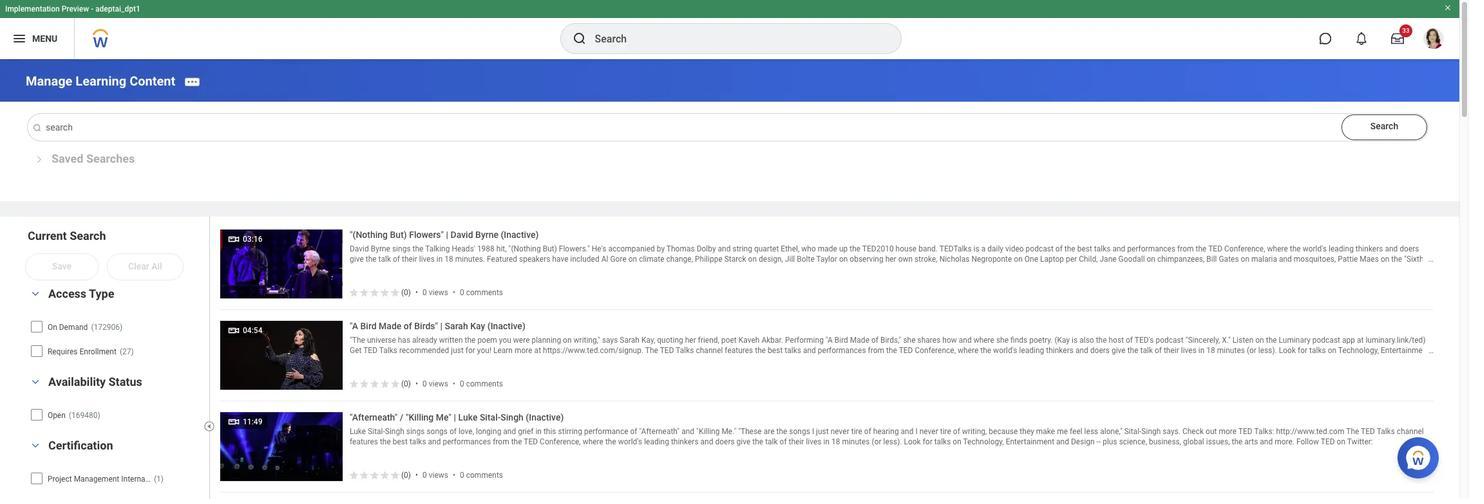 Task type: vqa. For each thing, say whether or not it's contained in the screenshot.


Task type: locate. For each thing, give the bounding box(es) containing it.
0 horizontal spatial minutes
[[842, 438, 870, 447]]

0 horizontal spatial science,
[[413, 357, 440, 366]]

2 vertical spatial conference,
[[540, 438, 581, 447]]

less). down hearing
[[883, 438, 902, 447]]

0 vertical spatial 18
[[445, 255, 453, 264]]

2 vertical spatial their
[[789, 438, 804, 447]]

business,
[[972, 266, 1004, 275], [442, 357, 475, 366], [1149, 438, 1181, 447]]

2 video element from the top
[[223, 321, 242, 339]]

(inactive) up hit, at the left of the page
[[501, 230, 539, 240]]

1 horizontal spatial leading
[[1019, 347, 1044, 356]]

search
[[1370, 121, 1398, 131], [70, 229, 106, 243]]

0 vertical spatial talk
[[378, 255, 391, 264]]

1 never from the left
[[831, 428, 849, 437]]

justify image
[[12, 31, 27, 46]]

science, down nicholas
[[942, 266, 970, 275]]

singh up grief
[[501, 413, 523, 423]]

host
[[1109, 336, 1124, 346]]

(0) for "killing
[[401, 471, 411, 480]]

plus inside "the universe has already written the poem you were planning on writing," says sarah kay, quoting her friend, poet kaveh akbar. performing "a bird made of birds," she shares how and where she finds poetry. (kay is also the host of ted's podcast "sincerely, x." listen on the luminary podcast app at luminary.link/ted) get ted talks recommended just for you! learn more at https://www.ted.com/signup.  the ted talks channel features the best talks and performances from the ted conference, where the world's leading thinkers and doers give the talk of their lives in 18 minutes (or less). look for talks on technology, entertainment and design -- plus science, business, global issues, the arts and more. you're welcome to link to or embed these videos, forward them to others and share these ideas with people you know. for more information on using ted for commercial purposes (e.g. employee learning, in a film or online course), please submit a media request here: https://media-requests.ted.com/  follow ted on twitter: http://www.twitter.com/tedtalks like ted on facebook: https://www.facebook.com/ted  subscribe to our channel: https://www.youtube.com/ted
[[396, 357, 411, 366]]

2 horizontal spatial give
[[1112, 347, 1126, 356]]

Search search field
[[26, 114, 1428, 141]]

their inside "the universe has already written the poem you were planning on writing," says sarah kay, quoting her friend, poet kaveh akbar. performing "a bird made of birds," she shares how and where she finds poetry. (kay is also the host of ted's podcast "sincerely, x." listen on the luminary podcast app at luminary.link/ted) get ted talks recommended just for you! learn more at https://www.ted.com/signup.  the ted talks channel features the best talks and performances from the ted conference, where the world's leading thinkers and doers give the talk of their lives in 18 minutes (or less). look for talks on technology, entertainment and design -- plus science, business, global issues, the arts and more. you're welcome to link to or embed these videos, forward them to others and share these ideas with people you know. for more information on using ted for commercial purposes (e.g. employee learning, in a film or online course), please submit a media request here: https://media-requests.ted.com/  follow ted on twitter: http://www.twitter.com/tedtalks like ted on facebook: https://www.facebook.com/ted  subscribe to our channel: https://www.youtube.com/ted
[[1164, 347, 1179, 356]]

like inside "the universe has already written the poem you were planning on writing," says sarah kay, quoting her friend, poet kaveh akbar. performing "a bird made of birds," she shares how and where she finds poetry. (kay is also the host of ted's podcast "sincerely, x." listen on the luminary podcast app at luminary.link/ted) get ted talks recommended just for you! learn more at https://www.ted.com/signup.  the ted talks channel features the best talks and performances from the ted conference, where the world's leading thinkers and doers give the talk of their lives in 18 minutes (or less). look for talks on technology, entertainment and design -- plus science, business, global issues, the arts and more. you're welcome to link to or embed these videos, forward them to others and share these ideas with people you know. for more information on using ted for commercial purposes (e.g. employee learning, in a film or online course), please submit a media request here: https://media-requests.ted.com/  follow ted on twitter: http://www.twitter.com/tedtalks like ted on facebook: https://www.facebook.com/ted  subscribe to our channel: https://www.youtube.com/ted
[[730, 367, 744, 376]]

1 vertical spatial facebook:
[[508, 449, 543, 458]]

(inactive) up this
[[526, 413, 564, 423]]

bird up "the
[[360, 321, 377, 331]]

best
[[1077, 245, 1092, 254], [768, 347, 783, 356], [393, 438, 408, 447]]

1 horizontal spatial bird
[[835, 336, 848, 346]]

best inside david byrne sings the talking heads' 1988 hit, "(nothing but) flowers." he's accompanied by thomas dolby and string quartet ethel, who made up the ted2010 house band.  tedtalks is a daily video podcast of the best talks and performances from the ted conference, where the world's leading thinkers and doers give the talk of their lives in 18 minutes. featured speakers have included al gore on climate change, philippe starck on design, jill bolte taylor on observing her own stroke, nicholas negroponte on one laptop per child, jane goodall on chimpanzees, bill gates on malaria and mosquitoes, pattie maes on the "sixth sense" wearable tech, and "lost" producer jj abrams on the allure of mystery. ted stands for technology, entertainment, design, and tedtalks cover these topics as well as science, business, development and the arts. closed captions and translated subtitles in a variety of languages are now available on ted.com, at http://www.ted.com/translate. watch a highlight reel of the top 10 tedtalks at http://www.ted.com/index.php/talks/top10
[[1077, 245, 1092, 254]]

0 comments for singh
[[460, 471, 503, 480]]

1 horizontal spatial our
[[967, 367, 978, 376]]

made up share
[[850, 336, 869, 346]]

3 0 views from the top
[[422, 471, 448, 480]]

| up talking
[[446, 230, 448, 240]]

global inside luke sital-singh sings songs of love, longing and grief in this stirring performance of "afterneath" and "killing me." "these are the songs i just never tire of hearing and i never tire of writing, because they make me feel less alone," sital-singh says.  check out more ted talks: http://www.ted.com  the ted talks channel features the best talks and performances from the ted conference, where the world's leading thinkers and doers give the talk of their lives in 18 minutes (or less). look for talks on technology, entertainment and design -- plus science, business, global issues, the arts and more.  follow ted on twitter: http://www.twitter.com/tedtalks like ted on facebook: https://www.facebook.com/ted  subscribe to our channel: https://www.youtube.com/ted
[[1183, 438, 1204, 447]]

i right hearing
[[915, 428, 918, 437]]

employee
[[1221, 357, 1254, 366]]

conference, down "stirring"
[[540, 438, 581, 447]]

2 horizontal spatial business,
[[1149, 438, 1181, 447]]

sarah left kay,
[[620, 336, 640, 346]]

18 inside "the universe has already written the poem you were planning on writing," says sarah kay, quoting her friend, poet kaveh akbar. performing "a bird made of birds," she shares how and where she finds poetry. (kay is also the host of ted's podcast "sincerely, x." listen on the luminary podcast app at luminary.link/ted) get ted talks recommended just for you! learn more at https://www.ted.com/signup.  the ted talks channel features the best talks and performances from the ted conference, where the world's leading thinkers and doers give the talk of their lives in 18 minutes (or less). look for talks on technology, entertainment and design -- plus science, business, global issues, the arts and more. you're welcome to link to or embed these videos, forward them to others and share these ideas with people you know. for more information on using ted for commercial purposes (e.g. employee learning, in a film or online course), please submit a media request here: https://media-requests.ted.com/  follow ted on twitter: http://www.twitter.com/tedtalks like ted on facebook: https://www.facebook.com/ted  subscribe to our channel: https://www.youtube.com/ted
[[1206, 347, 1215, 356]]

to inside luke sital-singh sings songs of love, longing and grief in this stirring performance of "afterneath" and "killing me." "these are the songs i just never tire of hearing and i never tire of writing, because they make me feel less alone," sital-singh says.  check out more ted talks: http://www.ted.com  the ted talks channel features the best talks and performances from the ted conference, where the world's leading thinkers and doers give the talk of their lives in 18 minutes (or less). look for talks on technology, entertainment and design -- plus science, business, global issues, the arts and more.  follow ted on twitter: http://www.twitter.com/tedtalks like ted on facebook: https://www.facebook.com/ted  subscribe to our channel: https://www.youtube.com/ted
[[694, 449, 701, 458]]

content
[[130, 73, 175, 89]]

manage learning content element
[[26, 73, 175, 89]]

facebook: down grief
[[508, 449, 543, 458]]

1 horizontal spatial tedtalks
[[808, 266, 840, 275]]

more
[[515, 347, 532, 356], [1007, 357, 1025, 366], [1219, 428, 1237, 437]]

0 vertical spatial "(nothing
[[350, 230, 388, 240]]

features inside "the universe has already written the poem you were planning on writing," says sarah kay, quoting her friend, poet kaveh akbar. performing "a bird made of birds," she shares how and where she finds poetry. (kay is also the host of ted's podcast "sincerely, x." listen on the luminary podcast app at luminary.link/ted) get ted talks recommended just for you! learn more at https://www.ted.com/signup.  the ted talks channel features the best talks and performances from the ted conference, where the world's leading thinkers and doers give the talk of their lives in 18 minutes (or less). look for talks on technology, entertainment and design -- plus science, business, global issues, the arts and more. you're welcome to link to or embed these videos, forward them to others and share these ideas with people you know. for more information on using ted for commercial purposes (e.g. employee learning, in a film or online course), please submit a media request here: https://media-requests.ted.com/  follow ted on twitter: http://www.twitter.com/tedtalks like ted on facebook: https://www.facebook.com/ted  subscribe to our channel: https://www.youtube.com/ted
[[725, 347, 753, 356]]

minutes
[[1217, 347, 1245, 356], [842, 438, 870, 447]]

embed
[[686, 357, 710, 366]]

entertainment inside luke sital-singh sings songs of love, longing and grief in this stirring performance of "afterneath" and "killing me." "these are the songs i just never tire of hearing and i never tire of writing, because they make me feel less alone," sital-singh says.  check out more ted talks: http://www.ted.com  the ted talks channel features the best talks and performances from the ted conference, where the world's leading thinkers and doers give the talk of their lives in 18 minutes (or less). look for talks on technology, entertainment and design -- plus science, business, global issues, the arts and more.  follow ted on twitter: http://www.twitter.com/tedtalks like ted on facebook: https://www.facebook.com/ted  subscribe to our channel: https://www.youtube.com/ted
[[1006, 438, 1054, 447]]

0 horizontal spatial is
[[974, 245, 979, 254]]

learning,
[[1256, 357, 1285, 366]]

from up chimpanzees,
[[1177, 245, 1194, 254]]

like down the "videos,"
[[730, 367, 744, 376]]

"lost"
[[441, 266, 461, 275]]

are right the "these
[[764, 428, 774, 437]]

1 horizontal spatial issues,
[[1206, 438, 1230, 447]]

sarah
[[445, 321, 468, 331], [620, 336, 640, 346]]

arts down planning
[[538, 357, 551, 366]]

"afterneath" left /
[[350, 413, 398, 423]]

notifications large image
[[1355, 32, 1368, 45]]

video element
[[223, 229, 242, 248], [223, 321, 242, 339], [223, 412, 242, 431]]

0 horizontal spatial plus
[[396, 357, 411, 366]]

https://www.youtube.com/ted down information
[[1011, 367, 1117, 376]]

features inside luke sital-singh sings songs of love, longing and grief in this stirring performance of "afterneath" and "killing me." "these are the songs i just never tire of hearing and i never tire of writing, because they make me feel less alone," sital-singh says.  check out more ted talks: http://www.ted.com  the ted talks channel features the best talks and performances from the ted conference, where the world's leading thinkers and doers give the talk of their lives in 18 minutes (or less). look for talks on technology, entertainment and design -- plus science, business, global issues, the arts and more.  follow ted on twitter: http://www.twitter.com/tedtalks like ted on facebook: https://www.facebook.com/ted  subscribe to our channel: https://www.youtube.com/ted
[[350, 438, 378, 447]]

is inside "the universe has already written the poem you were planning on writing," says sarah kay, quoting her friend, poet kaveh akbar. performing "a bird made of birds," she shares how and where she finds poetry. (kay is also the host of ted's podcast "sincerely, x." listen on the luminary podcast app at luminary.link/ted) get ted talks recommended just for you! learn more at https://www.ted.com/signup.  the ted talks channel features the best talks and performances from the ted conference, where the world's leading thinkers and doers give the talk of their lives in 18 minutes (or less). look for talks on technology, entertainment and design -- plus science, business, global issues, the arts and more. you're welcome to link to or embed these videos, forward them to others and share these ideas with people you know. for more information on using ted for commercial purposes (e.g. employee learning, in a film or online course), please submit a media request here: https://media-requests.ted.com/  follow ted on twitter: http://www.twitter.com/tedtalks like ted on facebook: https://www.facebook.com/ted  subscribe to our channel: https://www.youtube.com/ted
[[1072, 336, 1078, 346]]

0 horizontal spatial business,
[[442, 357, 475, 366]]

luminary.link/ted)
[[1366, 336, 1426, 346]]

you up the learn
[[499, 336, 511, 346]]

stirring
[[558, 428, 582, 437]]

planning
[[532, 336, 561, 346]]

0 vertical spatial "afterneath"
[[350, 413, 398, 423]]

conference, inside david byrne sings the talking heads' 1988 hit, "(nothing but) flowers." he's accompanied by thomas dolby and string quartet ethel, who made up the ted2010 house band.  tedtalks is a daily video podcast of the best talks and performances from the ted conference, where the world's leading thinkers and doers give the talk of their lives in 18 minutes. featured speakers have included al gore on climate change, philippe starck on design, jill bolte taylor on observing her own stroke, nicholas negroponte on one laptop per child, jane goodall on chimpanzees, bill gates on malaria and mosquitoes, pattie maes on the "sixth sense" wearable tech, and "lost" producer jj abrams on the allure of mystery. ted stands for technology, entertainment, design, and tedtalks cover these topics as well as science, business, development and the arts. closed captions and translated subtitles in a variety of languages are now available on ted.com, at http://www.ted.com/translate. watch a highlight reel of the top 10 tedtalks at http://www.ted.com/index.php/talks/top10
[[1224, 245, 1265, 254]]

our inside "the universe has already written the poem you were planning on writing," says sarah kay, quoting her friend, poet kaveh akbar. performing "a bird made of birds," she shares how and where she finds poetry. (kay is also the host of ted's podcast "sincerely, x." listen on the luminary podcast app at luminary.link/ted) get ted talks recommended just for you! learn more at https://www.ted.com/signup.  the ted talks channel features the best talks and performances from the ted conference, where the world's leading thinkers and doers give the talk of their lives in 18 minutes (or less). look for talks on technology, entertainment and design -- plus science, business, global issues, the arts and more. you're welcome to link to or embed these videos, forward them to others and share these ideas with people you know. for more information on using ted for commercial purposes (e.g. employee learning, in a film or online course), please submit a media request here: https://media-requests.ted.com/  follow ted on twitter: http://www.twitter.com/tedtalks like ted on facebook: https://www.facebook.com/ted  subscribe to our channel: https://www.youtube.com/ted
[[967, 367, 978, 376]]

views down https://media- at the bottom left of the page
[[429, 380, 448, 389]]

(inactive) for kay
[[487, 321, 525, 331]]

talks inside luke sital-singh sings songs of love, longing and grief in this stirring performance of "afterneath" and "killing me." "these are the songs i just never tire of hearing and i never tire of writing, because they make me feel less alone," sital-singh says.  check out more ted talks: http://www.ted.com  the ted talks channel features the best talks and performances from the ted conference, where the world's leading thinkers and doers give the talk of their lives in 18 minutes (or less). look for talks on technology, entertainment and design -- plus science, business, global issues, the arts and more.  follow ted on twitter: http://www.twitter.com/tedtalks like ted on facebook: https://www.facebook.com/ted  subscribe to our channel: https://www.youtube.com/ted
[[1377, 428, 1395, 437]]

by
[[657, 245, 665, 254]]

0 vertical spatial http://www.twitter.com/tedtalks
[[614, 367, 728, 376]]

1 horizontal spatial global
[[1183, 438, 1204, 447]]

leading inside david byrne sings the talking heads' 1988 hit, "(nothing but) flowers." he's accompanied by thomas dolby and string quartet ethel, who made up the ted2010 house band.  tedtalks is a daily video podcast of the best talks and performances from the ted conference, where the world's leading thinkers and doers give the talk of their lives in 18 minutes. featured speakers have included al gore on climate change, philippe starck on design, jill bolte taylor on observing her own stroke, nicholas negroponte on one laptop per child, jane goodall on chimpanzees, bill gates on malaria and mosquitoes, pattie maes on the "sixth sense" wearable tech, and "lost" producer jj abrams on the allure of mystery. ted stands for technology, entertainment, design, and tedtalks cover these topics as well as science, business, development and the arts. closed captions and translated subtitles in a variety of languages are now available on ted.com, at http://www.ted.com/translate. watch a highlight reel of the top 10 tedtalks at http://www.ted.com/index.php/talks/top10
[[1329, 245, 1354, 254]]

ted2010
[[862, 245, 894, 254]]

you
[[499, 336, 511, 346], [958, 357, 970, 366]]

2 as from the left
[[932, 266, 940, 275]]

3 comments from the top
[[466, 471, 503, 480]]

preview
[[62, 5, 89, 14]]

(or inside "the universe has already written the poem you were planning on writing," says sarah kay, quoting her friend, poet kaveh akbar. performing "a bird made of birds," she shares how and where she finds poetry. (kay is also the host of ted's podcast "sincerely, x." listen on the luminary podcast app at luminary.link/ted) get ted talks recommended just for you! learn more at https://www.ted.com/signup.  the ted talks channel features the best talks and performances from the ted conference, where the world's leading thinkers and doers give the talk of their lives in 18 minutes (or less). look for talks on technology, entertainment and design -- plus science, business, global issues, the arts and more. you're welcome to link to or embed these videos, forward them to others and share these ideas with people you know. for more information on using ted for commercial purposes (e.g. employee learning, in a film or online course), please submit a media request here: https://media-requests.ted.com/  follow ted on twitter: http://www.twitter.com/tedtalks like ted on facebook: https://www.facebook.com/ted  subscribe to our channel: https://www.youtube.com/ted
[[1247, 347, 1256, 356]]

where inside david byrne sings the talking heads' 1988 hit, "(nothing but) flowers." he's accompanied by thomas dolby and string quartet ethel, who made up the ted2010 house band.  tedtalks is a daily video podcast of the best talks and performances from the ted conference, where the world's leading thinkers and doers give the talk of their lives in 18 minutes. featured speakers have included al gore on climate change, philippe starck on design, jill bolte taylor on observing her own stroke, nicholas negroponte on one laptop per child, jane goodall on chimpanzees, bill gates on malaria and mosquitoes, pattie maes on the "sixth sense" wearable tech, and "lost" producer jj abrams on the allure of mystery. ted stands for technology, entertainment, design, and tedtalks cover these topics as well as science, business, development and the arts. closed captions and translated subtitles in a variety of languages are now available on ted.com, at http://www.ted.com/translate. watch a highlight reel of the top 10 tedtalks at http://www.ted.com/index.php/talks/top10
[[1267, 245, 1288, 254]]

at right app
[[1357, 336, 1364, 346]]

luke
[[458, 413, 477, 423], [350, 428, 366, 437]]

her inside "the universe has already written the poem you were planning on writing," says sarah kay, quoting her friend, poet kaveh akbar. performing "a bird made of birds," she shares how and where she finds poetry. (kay is also the host of ted's podcast "sincerely, x." listen on the luminary podcast app at luminary.link/ted) get ted talks recommended just for you! learn more at https://www.ted.com/signup.  the ted talks channel features the best talks and performances from the ted conference, where the world's leading thinkers and doers give the talk of their lives in 18 minutes (or less). look for talks on technology, entertainment and design -- plus science, business, global issues, the arts and more. you're welcome to link to or embed these videos, forward them to others and share these ideas with people you know. for more information on using ted for commercial purposes (e.g. employee learning, in a film or online course), please submit a media request here: https://media-requests.ted.com/  follow ted on twitter: http://www.twitter.com/tedtalks like ted on facebook: https://www.facebook.com/ted  subscribe to our channel: https://www.youtube.com/ted
[[685, 336, 696, 346]]

video element left 03:16
[[223, 229, 242, 248]]

video image
[[223, 229, 242, 246], [223, 412, 242, 429]]

written
[[439, 336, 463, 346]]

1 vertical spatial more.
[[1275, 438, 1295, 447]]

tedtalks up nicholas
[[939, 245, 972, 254]]

"a bird made of birds" | sarah kay (inactive) image
[[220, 321, 343, 390]]

views for singh
[[429, 471, 448, 480]]

submit
[[1401, 357, 1425, 366]]

1 vertical spatial thinkers
[[1046, 347, 1074, 356]]

singh down /
[[385, 428, 404, 437]]

conference, up gates
[[1224, 245, 1265, 254]]

1 vertical spatial look
[[904, 438, 921, 447]]

search image
[[32, 123, 42, 133]]

"(nothing up sense"
[[350, 230, 388, 240]]

nicholas
[[939, 255, 970, 264]]

1 vertical spatial technology,
[[1338, 347, 1379, 356]]

design up request
[[364, 357, 388, 366]]

podcast inside david byrne sings the talking heads' 1988 hit, "(nothing but) flowers." he's accompanied by thomas dolby and string quartet ethel, who made up the ted2010 house band.  tedtalks is a daily video podcast of the best talks and performances from the ted conference, where the world's leading thinkers and doers give the talk of their lives in 18 minutes. featured speakers have included al gore on climate change, philippe starck on design, jill bolte taylor on observing her own stroke, nicholas negroponte on one laptop per child, jane goodall on chimpanzees, bill gates on malaria and mosquitoes, pattie maes on the "sixth sense" wearable tech, and "lost" producer jj abrams on the allure of mystery. ted stands for technology, entertainment, design, and tedtalks cover these topics as well as science, business, development and the arts. closed captions and translated subtitles in a variety of languages are now available on ted.com, at http://www.ted.com/translate. watch a highlight reel of the top 10 tedtalks at http://www.ted.com/index.php/talks/top10
[[1026, 245, 1054, 254]]

0 vertical spatial leading
[[1329, 245, 1354, 254]]

(0) down /
[[401, 471, 411, 480]]

1 horizontal spatial 18
[[831, 438, 840, 447]]

byrne up wearable
[[371, 245, 390, 254]]

2 tire from the left
[[940, 428, 951, 437]]

science,
[[942, 266, 970, 275], [413, 357, 440, 366], [1119, 438, 1147, 447]]

also
[[1080, 336, 1094, 346]]

she right birds,"
[[903, 336, 916, 346]]

writing,"
[[574, 336, 600, 346]]

1 tire from the left
[[851, 428, 862, 437]]

forward
[[758, 357, 785, 366]]

comments down the 'requests.ted.com/'
[[466, 380, 503, 389]]

availability status group
[[26, 375, 203, 429]]

channel inside "the universe has already written the poem you were planning on writing," says sarah kay, quoting her friend, poet kaveh akbar. performing "a bird made of birds," she shares how and where she finds poetry. (kay is also the host of ted's podcast "sincerely, x." listen on the luminary podcast app at luminary.link/ted) get ted talks recommended just for you! learn more at https://www.ted.com/signup.  the ted talks channel features the best talks and performances from the ted conference, where the world's leading thinkers and doers give the talk of their lives in 18 minutes (or less). look for talks on technology, entertainment and design -- plus science, business, global issues, the arts and more. you're welcome to link to or embed these videos, forward them to others and share these ideas with people you know. for more information on using ted for commercial purposes (e.g. employee learning, in a film or online course), please submit a media request here: https://media-requests.ted.com/  follow ted on twitter: http://www.twitter.com/tedtalks like ted on facebook: https://www.facebook.com/ted  subscribe to our channel: https://www.youtube.com/ted
[[696, 347, 723, 356]]

1 0 comments from the top
[[460, 288, 503, 297]]

thinkers inside luke sital-singh sings songs of love, longing and grief in this stirring performance of "afterneath" and "killing me." "these are the songs i just never tire of hearing and i never tire of writing, because they make me feel less alone," sital-singh says.  check out more ted talks: http://www.ted.com  the ted talks channel features the best talks and performances from the ted conference, where the world's leading thinkers and doers give the talk of their lives in 18 minutes (or less). look for talks on technology, entertainment and design -- plus science, business, global issues, the arts and more.  follow ted on twitter: http://www.twitter.com/tedtalks like ted on facebook: https://www.facebook.com/ted  subscribe to our channel: https://www.youtube.com/ted
[[671, 438, 699, 447]]

channel
[[696, 347, 723, 356], [1397, 428, 1424, 437]]

business, inside "the universe has already written the poem you were planning on writing," says sarah kay, quoting her friend, poet kaveh akbar. performing "a bird made of birds," she shares how and where she finds poetry. (kay is also the host of ted's podcast "sincerely, x." listen on the luminary podcast app at luminary.link/ted) get ted talks recommended just for you! learn more at https://www.ted.com/signup.  the ted talks channel features the best talks and performances from the ted conference, where the world's leading thinkers and doers give the talk of their lives in 18 minutes (or less). look for talks on technology, entertainment and design -- plus science, business, global issues, the arts and more. you're welcome to link to or embed these videos, forward them to others and share these ideas with people you know. for more information on using ted for commercial purposes (e.g. employee learning, in a film or online course), please submit a media request here: https://media-requests.ted.com/  follow ted on twitter: http://www.twitter.com/tedtalks like ted on facebook: https://www.facebook.com/ted  subscribe to our channel: https://www.youtube.com/ted
[[442, 357, 475, 366]]

1 horizontal spatial give
[[737, 438, 751, 447]]

just down written
[[451, 347, 464, 356]]

chevron down image left availability
[[28, 378, 43, 387]]

she left the finds
[[996, 336, 1009, 346]]

talks inside david byrne sings the talking heads' 1988 hit, "(nothing but) flowers." he's accompanied by thomas dolby and string quartet ethel, who made up the ted2010 house band.  tedtalks is a daily video podcast of the best talks and performances from the ted conference, where the world's leading thinkers and doers give the talk of their lives in 18 minutes. featured speakers have included al gore on climate change, philippe starck on design, jill bolte taylor on observing her own stroke, nicholas negroponte on one laptop per child, jane goodall on chimpanzees, bill gates on malaria and mosquitoes, pattie maes on the "sixth sense" wearable tech, and "lost" producer jj abrams on the allure of mystery. ted stands for technology, entertainment, design, and tedtalks cover these topics as well as science, business, development and the arts. closed captions and translated subtitles in a variety of languages are now available on ted.com, at http://www.ted.com/translate. watch a highlight reel of the top 10 tedtalks at http://www.ted.com/index.php/talks/top10
[[1094, 245, 1111, 254]]

access type group
[[26, 286, 203, 365]]

https://www.facebook.com/ted inside "the universe has already written the poem you were planning on writing," says sarah kay, quoting her friend, poet kaveh akbar. performing "a bird made of birds," she shares how and where she finds poetry. (kay is also the host of ted's podcast "sincerely, x." listen on the luminary podcast app at luminary.link/ted) get ted talks recommended just for you! learn more at https://www.ted.com/signup.  the ted talks channel features the best talks and performances from the ted conference, where the world's leading thinkers and doers give the talk of their lives in 18 minutes (or less). look for talks on technology, entertainment and design -- plus science, business, global issues, the arts and more. you're welcome to link to or embed these videos, forward them to others and share these ideas with people you know. for more information on using ted for commercial purposes (e.g. employee learning, in a film or online course), please submit a media request here: https://media-requests.ted.com/  follow ted on twitter: http://www.twitter.com/tedtalks like ted on facebook: https://www.facebook.com/ted  subscribe to our channel: https://www.youtube.com/ted
[[809, 367, 920, 376]]

is left also at bottom
[[1072, 336, 1078, 346]]

minutes inside "the universe has already written the poem you were planning on writing," says sarah kay, quoting her friend, poet kaveh akbar. performing "a bird made of birds," she shares how and where she finds poetry. (kay is also the host of ted's podcast "sincerely, x." listen on the luminary podcast app at luminary.link/ted) get ted talks recommended just for you! learn more at https://www.ted.com/signup.  the ted talks channel features the best talks and performances from the ted conference, where the world's leading thinkers and doers give the talk of their lives in 18 minutes (or less). look for talks on technology, entertainment and design -- plus science, business, global issues, the arts and more. you're welcome to link to or embed these videos, forward them to others and share these ideas with people you know. for more information on using ted for commercial purposes (e.g. employee learning, in a film or online course), please submit a media request here: https://media-requests.ted.com/  follow ted on twitter: http://www.twitter.com/tedtalks like ted on facebook: https://www.facebook.com/ted  subscribe to our channel: https://www.youtube.com/ted
[[1217, 347, 1245, 356]]

1 vertical spatial minutes
[[842, 438, 870, 447]]

these inside david byrne sings the talking heads' 1988 hit, "(nothing but) flowers." he's accompanied by thomas dolby and string quartet ethel, who made up the ted2010 house band.  tedtalks is a daily video podcast of the best talks and performances from the ted conference, where the world's leading thinkers and doers give the talk of their lives in 18 minutes. featured speakers have included al gore on climate change, philippe starck on design, jill bolte taylor on observing her own stroke, nicholas negroponte on one laptop per child, jane goodall on chimpanzees, bill gates on malaria and mosquitoes, pattie maes on the "sixth sense" wearable tech, and "lost" producer jj abrams on the allure of mystery. ted stands for technology, entertainment, design, and tedtalks cover these topics as well as science, business, development and the arts. closed captions and translated subtitles in a variety of languages are now available on ted.com, at http://www.ted.com/translate. watch a highlight reel of the top 10 tedtalks at http://www.ted.com/index.php/talks/top10
[[862, 266, 881, 275]]

1 horizontal spatial she
[[996, 336, 1009, 346]]

0 views down the me"
[[422, 471, 448, 480]]

1 vertical spatial issues,
[[1206, 438, 1230, 447]]

video
[[1005, 245, 1024, 254]]

0 horizontal spatial arts
[[538, 357, 551, 366]]

her inside david byrne sings the talking heads' 1988 hit, "(nothing but) flowers." he's accompanied by thomas dolby and string quartet ethel, who made up the ted2010 house band.  tedtalks is a daily video podcast of the best talks and performances from the ted conference, where the world's leading thinkers and doers give the talk of their lives in 18 minutes. featured speakers have included al gore on climate change, philippe starck on design, jill bolte taylor on observing her own stroke, nicholas negroponte on one laptop per child, jane goodall on chimpanzees, bill gates on malaria and mosquitoes, pattie maes on the "sixth sense" wearable tech, and "lost" producer jj abrams on the allure of mystery. ted stands for technology, entertainment, design, and tedtalks cover these topics as well as science, business, development and the arts. closed captions and translated subtitles in a variety of languages are now available on ted.com, at http://www.ted.com/translate. watch a highlight reel of the top 10 tedtalks at http://www.ted.com/index.php/talks/top10
[[885, 255, 896, 264]]

made
[[818, 245, 837, 254]]

sings inside david byrne sings the talking heads' 1988 hit, "(nothing but) flowers." he's accompanied by thomas dolby and string quartet ethel, who made up the ted2010 house band.  tedtalks is a daily video podcast of the best talks and performances from the ted conference, where the world's leading thinkers and doers give the talk of their lives in 18 minutes. featured speakers have included al gore on climate change, philippe starck on design, jill bolte taylor on observing her own stroke, nicholas negroponte on one laptop per child, jane goodall on chimpanzees, bill gates on malaria and mosquitoes, pattie maes on the "sixth sense" wearable tech, and "lost" producer jj abrams on the allure of mystery. ted stands for technology, entertainment, design, and tedtalks cover these topics as well as science, business, development and the arts. closed captions and translated subtitles in a variety of languages are now available on ted.com, at http://www.ted.com/translate. watch a highlight reel of the top 10 tedtalks at http://www.ted.com/index.php/talks/top10
[[392, 245, 411, 254]]

singh left "says."
[[1141, 428, 1161, 437]]

1 (0) from the top
[[401, 288, 411, 297]]

"killing left me."
[[696, 428, 720, 437]]

david up sense"
[[350, 245, 369, 254]]

0 views down "lost"
[[422, 288, 448, 297]]

at down planning
[[534, 347, 541, 356]]

grief
[[518, 428, 534, 437]]

1 horizontal spatial arts
[[1244, 438, 1258, 447]]

chevron down image
[[28, 290, 43, 299], [28, 378, 43, 387], [28, 442, 43, 451]]

is inside david byrne sings the talking heads' 1988 hit, "(nothing but) flowers." he's accompanied by thomas dolby and string quartet ethel, who made up the ted2010 house band.  tedtalks is a daily video podcast of the best talks and performances from the ted conference, where the world's leading thinkers and doers give the talk of their lives in 18 minutes. featured speakers have included al gore on climate change, philippe starck on design, jill bolte taylor on observing her own stroke, nicholas negroponte on one laptop per child, jane goodall on chimpanzees, bill gates on malaria and mosquitoes, pattie maes on the "sixth sense" wearable tech, and "lost" producer jj abrams on the allure of mystery. ted stands for technology, entertainment, design, and tedtalks cover these topics as well as science, business, development and the arts. closed captions and translated subtitles in a variety of languages are now available on ted.com, at http://www.ted.com/translate. watch a highlight reel of the top 10 tedtalks at http://www.ted.com/index.php/talks/top10
[[974, 245, 979, 254]]

http://www.ted.com/index.php/talks/top10
[[629, 276, 777, 285]]

33 button
[[1383, 24, 1412, 53]]

0 horizontal spatial subscribe
[[658, 449, 692, 458]]

3 chevron down image from the top
[[28, 442, 43, 451]]

0 vertical spatial our
[[967, 367, 978, 376]]

03:16
[[243, 235, 262, 244]]

subscribe inside luke sital-singh sings songs of love, longing and grief in this stirring performance of "afterneath" and "killing me." "these are the songs i just never tire of hearing and i never tire of writing, because they make me feel less alone," sital-singh says.  check out more ted talks: http://www.ted.com  the ted talks channel features the best talks and performances from the ted conference, where the world's leading thinkers and doers give the talk of their lives in 18 minutes (or less). look for talks on technology, entertainment and design -- plus science, business, global issues, the arts and more.  follow ted on twitter: http://www.twitter.com/tedtalks like ted on facebook: https://www.facebook.com/ted  subscribe to our channel: https://www.youtube.com/ted
[[658, 449, 692, 458]]

minutes inside luke sital-singh sings songs of love, longing and grief in this stirring performance of "afterneath" and "killing me." "these are the songs i just never tire of hearing and i never tire of writing, because they make me feel less alone," sital-singh says.  check out more ted talks: http://www.ted.com  the ted talks channel features the best talks and performances from the ted conference, where the world's leading thinkers and doers give the talk of their lives in 18 minutes (or less). look for talks on technology, entertainment and design -- plus science, business, global issues, the arts and more.  follow ted on twitter: http://www.twitter.com/tedtalks like ted on facebook: https://www.facebook.com/ted  subscribe to our channel: https://www.youtube.com/ted
[[842, 438, 870, 447]]

design
[[364, 357, 388, 366], [1071, 438, 1095, 447]]

1 horizontal spatial is
[[1072, 336, 1078, 346]]

podcast right ted's
[[1156, 336, 1184, 346]]

from down longing at the bottom
[[493, 438, 509, 447]]

sital- up longing at the bottom
[[480, 413, 501, 423]]

2 0 views from the top
[[422, 380, 448, 389]]

others
[[815, 357, 837, 366]]

0 horizontal spatial leading
[[644, 438, 669, 447]]

entertainment
[[1381, 347, 1429, 356], [1006, 438, 1054, 447]]

2 horizontal spatial doers
[[1400, 245, 1419, 254]]

a left daily
[[981, 245, 986, 254]]

but) inside david byrne sings the talking heads' 1988 hit, "(nothing but) flowers." he's accompanied by thomas dolby and string quartet ethel, who made up the ted2010 house band.  tedtalks is a daily video podcast of the best talks and performances from the ted conference, where the world's leading thinkers and doers give the talk of their lives in 18 minutes. featured speakers have included al gore on climate change, philippe starck on design, jill bolte taylor on observing her own stroke, nicholas negroponte on one laptop per child, jane goodall on chimpanzees, bill gates on malaria and mosquitoes, pattie maes on the "sixth sense" wearable tech, and "lost" producer jj abrams on the allure of mystery. ted stands for technology, entertainment, design, and tedtalks cover these topics as well as science, business, development and the arts. closed captions and translated subtitles in a variety of languages are now available on ted.com, at http://www.ted.com/translate. watch a highlight reel of the top 10 tedtalks at http://www.ted.com/index.php/talks/top10
[[543, 245, 557, 254]]

never left hearing
[[831, 428, 849, 437]]

from inside david byrne sings the talking heads' 1988 hit, "(nothing but) flowers." he's accompanied by thomas dolby and string quartet ethel, who made up the ted2010 house band.  tedtalks is a daily video podcast of the best talks and performances from the ted conference, where the world's leading thinkers and doers give the talk of their lives in 18 minutes. featured speakers have included al gore on climate change, philippe starck on design, jill bolte taylor on observing her own stroke, nicholas negroponte on one laptop per child, jane goodall on chimpanzees, bill gates on malaria and mosquitoes, pattie maes on the "sixth sense" wearable tech, and "lost" producer jj abrams on the allure of mystery. ted stands for technology, entertainment, design, and tedtalks cover these topics as well as science, business, development and the arts. closed captions and translated subtitles in a variety of languages are now available on ted.com, at http://www.ted.com/translate. watch a highlight reel of the top 10 tedtalks at http://www.ted.com/index.php/talks/top10
[[1177, 245, 1194, 254]]

"a up others
[[826, 336, 833, 346]]

never right hearing
[[919, 428, 938, 437]]

3 0 comments from the top
[[460, 471, 503, 480]]

0 horizontal spatial like
[[466, 449, 480, 458]]

requires enrollment
[[48, 348, 117, 357]]

sarah up written
[[445, 321, 468, 331]]

0 vertical spatial doers
[[1400, 245, 1419, 254]]

talk inside david byrne sings the talking heads' 1988 hit, "(nothing but) flowers." he's accompanied by thomas dolby and string quartet ethel, who made up the ted2010 house band.  tedtalks is a daily video podcast of the best talks and performances from the ted conference, where the world's leading thinkers and doers give the talk of their lives in 18 minutes. featured speakers have included al gore on climate change, philippe starck on design, jill bolte taylor on observing her own stroke, nicholas negroponte on one laptop per child, jane goodall on chimpanzees, bill gates on malaria and mosquitoes, pattie maes on the "sixth sense" wearable tech, and "lost" producer jj abrams on the allure of mystery. ted stands for technology, entertainment, design, and tedtalks cover these topics as well as science, business, development and the arts. closed captions and translated subtitles in a variety of languages are now available on ted.com, at http://www.ted.com/translate. watch a highlight reel of the top 10 tedtalks at http://www.ted.com/index.php/talks/top10
[[378, 255, 391, 264]]

3 views from the top
[[429, 471, 448, 480]]

1 vertical spatial chevron down image
[[28, 378, 43, 387]]

arts inside luke sital-singh sings songs of love, longing and grief in this stirring performance of "afterneath" and "killing me." "these are the songs i just never tire of hearing and i never tire of writing, because they make me feel less alone," sital-singh says.  check out more ted talks: http://www.ted.com  the ted talks channel features the best talks and performances from the ted conference, where the world's leading thinkers and doers give the talk of their lives in 18 minutes (or less). look for talks on technology, entertainment and design -- plus science, business, global issues, the arts and more.  follow ted on twitter: http://www.twitter.com/tedtalks like ted on facebook: https://www.facebook.com/ted  subscribe to our channel: https://www.youtube.com/ted
[[1244, 438, 1258, 447]]

0 vertical spatial look
[[1279, 347, 1296, 356]]

byrne
[[475, 230, 498, 240], [371, 245, 390, 254]]

video image for "afterneath" / "killing me" | luke sital-singh (inactive)
[[223, 412, 242, 429]]

on demand
[[48, 323, 88, 332]]

lives inside david byrne sings the talking heads' 1988 hit, "(nothing but) flowers." he's accompanied by thomas dolby and string quartet ethel, who made up the ted2010 house band.  tedtalks is a daily video podcast of the best talks and performances from the ted conference, where the world's leading thinkers and doers give the talk of their lives in 18 minutes. featured speakers have included al gore on climate change, philippe starck on design, jill bolte taylor on observing her own stroke, nicholas negroponte on one laptop per child, jane goodall on chimpanzees, bill gates on malaria and mosquitoes, pattie maes on the "sixth sense" wearable tech, and "lost" producer jj abrams on the allure of mystery. ted stands for technology, entertainment, design, and tedtalks cover these topics as well as science, business, development and the arts. closed captions and translated subtitles in a variety of languages are now available on ted.com, at http://www.ted.com/translate. watch a highlight reel of the top 10 tedtalks at http://www.ted.com/index.php/talks/top10
[[419, 255, 435, 264]]

1 video image from the top
[[223, 229, 242, 246]]

like down love,
[[466, 449, 480, 458]]

"a up "the
[[350, 321, 358, 331]]

0 views down https://media- at the bottom left of the page
[[422, 380, 448, 389]]

search inside 'filter' "search box"
[[70, 229, 106, 243]]

2 songs from the left
[[789, 428, 810, 437]]

doers down me."
[[715, 438, 735, 447]]

cover
[[842, 266, 861, 275]]

(or down hearing
[[872, 438, 881, 447]]

2 chevron down image from the top
[[28, 378, 43, 387]]

https://www.youtube.com/ted down the "these
[[747, 449, 853, 458]]

give
[[350, 255, 364, 264], [1112, 347, 1126, 356], [737, 438, 751, 447]]

0 vertical spatial less).
[[1258, 347, 1277, 356]]

issues,
[[500, 357, 523, 366], [1206, 438, 1230, 447]]

best down akbar.
[[768, 347, 783, 356]]

https://www.youtube.com/ted inside "the universe has already written the poem you were planning on writing," says sarah kay, quoting her friend, poet kaveh akbar. performing "a bird made of birds," she shares how and where she finds poetry. (kay is also the host of ted's podcast "sincerely, x." listen on the luminary podcast app at luminary.link/ted) get ted talks recommended just for you! learn more at https://www.ted.com/signup.  the ted talks channel features the best talks and performances from the ted conference, where the world's leading thinkers and doers give the talk of their lives in 18 minutes (or less). look for talks on technology, entertainment and design -- plus science, business, global issues, the arts and more. you're welcome to link to or embed these videos, forward them to others and share these ideas with people you know. for more information on using ted for commercial purposes (e.g. employee learning, in a film or online course), please submit a media request here: https://media-requests.ted.com/  follow ted on twitter: http://www.twitter.com/tedtalks like ted on facebook: https://www.facebook.com/ted  subscribe to our channel: https://www.youtube.com/ted
[[1011, 367, 1117, 376]]

comments down watch
[[466, 288, 503, 297]]

give down host
[[1112, 347, 1126, 356]]

0 horizontal spatial global
[[477, 357, 498, 366]]

0 vertical spatial chevron down image
[[28, 290, 43, 299]]

"(nothing but) flowers" | david byrne (inactive) image
[[220, 230, 343, 299]]

1 vertical spatial science,
[[413, 357, 440, 366]]

or right the film
[[1316, 357, 1323, 366]]

0 vertical spatial byrne
[[475, 230, 498, 240]]

songs down the me"
[[427, 428, 448, 437]]

1 horizontal spatial sital-
[[480, 413, 501, 423]]

david byrne sings the talking heads' 1988 hit, "(nothing but) flowers." he's accompanied by thomas dolby and string quartet ethel, who made up the ted2010 house band.  tedtalks is a daily video podcast of the best talks and performances from the ted conference, where the world's leading thinkers and doers give the talk of their lives in 18 minutes. featured speakers have included al gore on climate change, philippe starck on design, jill bolte taylor on observing her own stroke, nicholas negroponte on one laptop per child, jane goodall on chimpanzees, bill gates on malaria and mosquitoes, pattie maes on the "sixth sense" wearable tech, and "lost" producer jj abrams on the allure of mystery. ted stands for technology, entertainment, design, and tedtalks cover these topics as well as science, business, development and the arts. closed captions and translated subtitles in a variety of languages are now available on ted.com, at http://www.ted.com/translate. watch a highlight reel of the top 10 tedtalks at http://www.ted.com/index.php/talks/top10
[[350, 245, 1427, 285]]

menu banner
[[0, 0, 1459, 59]]

lives inside "the universe has already written the poem you were planning on writing," says sarah kay, quoting her friend, poet kaveh akbar. performing "a bird made of birds," she shares how and where she finds poetry. (kay is also the host of ted's podcast "sincerely, x." listen on the luminary podcast app at luminary.link/ted) get ted talks recommended just for you! learn more at https://www.ted.com/signup.  the ted talks channel features the best talks and performances from the ted conference, where the world's leading thinkers and doers give the talk of their lives in 18 minutes (or less). look for talks on technology, entertainment and design -- plus science, business, global issues, the arts and more. you're welcome to link to or embed these videos, forward them to others and share these ideas with people you know. for more information on using ted for commercial purposes (e.g. employee learning, in a film or online course), please submit a media request here: https://media-requests.ted.com/  follow ted on twitter: http://www.twitter.com/tedtalks like ted on facebook: https://www.facebook.com/ted  subscribe to our channel: https://www.youtube.com/ted
[[1181, 347, 1197, 356]]

0 horizontal spatial tire
[[851, 428, 862, 437]]

akbar.
[[761, 336, 783, 346]]

science, inside luke sital-singh sings songs of love, longing and grief in this stirring performance of "afterneath" and "killing me." "these are the songs i just never tire of hearing and i never tire of writing, because they make me feel less alone," sital-singh says.  check out more ted talks: http://www.ted.com  the ted talks channel features the best talks and performances from the ted conference, where the world's leading thinkers and doers give the talk of their lives in 18 minutes (or less). look for talks on technology, entertainment and design -- plus science, business, global issues, the arts and more.  follow ted on twitter: http://www.twitter.com/tedtalks like ted on facebook: https://www.facebook.com/ted  subscribe to our channel: https://www.youtube.com/ted
[[1119, 438, 1147, 447]]

ethel,
[[781, 245, 799, 254]]

sital-
[[480, 413, 501, 423], [368, 428, 385, 437], [1124, 428, 1141, 437]]

0 horizontal spatial look
[[904, 438, 921, 447]]

2 0 comments from the top
[[460, 380, 503, 389]]

2 views from the top
[[429, 380, 448, 389]]

made inside "the universe has already written the poem you were planning on writing," says sarah kay, quoting her friend, poet kaveh akbar. performing "a bird made of birds," she shares how and where she finds poetry. (kay is also the host of ted's podcast "sincerely, x." listen on the luminary podcast app at luminary.link/ted) get ted talks recommended just for you! learn more at https://www.ted.com/signup.  the ted talks channel features the best talks and performances from the ted conference, where the world's leading thinkers and doers give the talk of their lives in 18 minutes (or less). look for talks on technology, entertainment and design -- plus science, business, global issues, the arts and more. you're welcome to link to or embed these videos, forward them to others and share these ideas with people you know. for more information on using ted for commercial purposes (e.g. employee learning, in a film or online course), please submit a media request here: https://media-requests.ted.com/  follow ted on twitter: http://www.twitter.com/tedtalks like ted on facebook: https://www.facebook.com/ted  subscribe to our channel: https://www.youtube.com/ted
[[850, 336, 869, 346]]

course),
[[1347, 357, 1375, 366]]

business, inside luke sital-singh sings songs of love, longing and grief in this stirring performance of "afterneath" and "killing me." "these are the songs i just never tire of hearing and i never tire of writing, because they make me feel less alone," sital-singh says.  check out more ted talks: http://www.ted.com  the ted talks channel features the best talks and performances from the ted conference, where the world's leading thinkers and doers give the talk of their lives in 18 minutes (or less). look for talks on technology, entertainment and design -- plus science, business, global issues, the arts and more.  follow ted on twitter: http://www.twitter.com/tedtalks like ted on facebook: https://www.facebook.com/ted  subscribe to our channel: https://www.youtube.com/ted
[[1149, 438, 1181, 447]]

profile logan mcneil image
[[1423, 28, 1444, 52]]

where inside luke sital-singh sings songs of love, longing and grief in this stirring performance of "afterneath" and "killing me." "these are the songs i just never tire of hearing and i never tire of writing, because they make me feel less alone," sital-singh says.  check out more ted talks: http://www.ted.com  the ted talks channel features the best talks and performances from the ted conference, where the world's leading thinkers and doers give the talk of their lives in 18 minutes (or less). look for talks on technology, entertainment and design -- plus science, business, global issues, the arts and more.  follow ted on twitter: http://www.twitter.com/tedtalks like ted on facebook: https://www.facebook.com/ted  subscribe to our channel: https://www.youtube.com/ted
[[583, 438, 603, 447]]

have
[[552, 255, 568, 264]]

finds
[[1010, 336, 1027, 346]]

where
[[1267, 245, 1288, 254], [974, 336, 994, 346], [958, 347, 978, 356], [583, 438, 603, 447]]

for inside luke sital-singh sings songs of love, longing and grief in this stirring performance of "afterneath" and "killing me." "these are the songs i just never tire of hearing and i never tire of writing, because they make me feel less alone," sital-singh says.  check out more ted talks: http://www.ted.com  the ted talks channel features the best talks and performances from the ted conference, where the world's leading thinkers and doers give the talk of their lives in 18 minutes (or less). look for talks on technology, entertainment and design -- plus science, business, global issues, the arts and more.  follow ted on twitter: http://www.twitter.com/tedtalks like ted on facebook: https://www.facebook.com/ted  subscribe to our channel: https://www.youtube.com/ted
[[923, 438, 932, 447]]

(inactive) up were
[[487, 321, 525, 331]]

2 or from the left
[[1316, 357, 1323, 366]]

performances down love,
[[443, 438, 491, 447]]

1 vertical spatial sarah
[[620, 336, 640, 346]]

0 horizontal spatial entertainment
[[1006, 438, 1054, 447]]

ted up bill
[[1208, 245, 1222, 254]]

1 horizontal spatial talk
[[765, 438, 778, 447]]

world's up for
[[993, 347, 1017, 356]]

world's down performance
[[618, 438, 642, 447]]

best up child,
[[1077, 245, 1092, 254]]

2 vertical spatial video element
[[223, 412, 242, 431]]

2 horizontal spatial their
[[1164, 347, 1179, 356]]

more. down http://www.ted.com
[[1275, 438, 1295, 447]]

chevron down image inside certification group
[[28, 442, 43, 451]]

1 vertical spatial like
[[466, 449, 480, 458]]

3 (0) from the top
[[401, 471, 411, 480]]

0 comments down the 'requests.ted.com/'
[[460, 380, 503, 389]]

1 vertical spatial "killing
[[696, 428, 720, 437]]

0 horizontal spatial as
[[906, 266, 915, 275]]

ted
[[1208, 245, 1222, 254], [619, 266, 633, 275], [363, 347, 377, 356], [660, 347, 674, 356], [899, 347, 913, 356], [1099, 357, 1114, 366], [560, 367, 574, 376], [746, 367, 760, 376], [1238, 428, 1252, 437], [1361, 428, 1375, 437], [524, 438, 538, 447], [1321, 438, 1335, 447], [481, 449, 496, 458]]

gore
[[610, 255, 626, 264]]

video image left 11:49
[[223, 412, 242, 429]]

requests.ted.com/
[[470, 367, 533, 376]]

chevron down image inside availability status group
[[28, 378, 43, 387]]

podcast left app
[[1312, 336, 1340, 346]]

more right for
[[1007, 357, 1025, 366]]

video image for "(nothing but) flowers" | david byrne (inactive)
[[223, 229, 242, 246]]

made up the universe
[[379, 321, 401, 331]]

comments for singh
[[466, 471, 503, 480]]

(or down listen
[[1247, 347, 1256, 356]]

certification button
[[48, 439, 113, 453]]

0 horizontal spatial "(nothing
[[350, 230, 388, 240]]

0 horizontal spatial technology,
[[671, 266, 712, 275]]

1 horizontal spatial doers
[[1090, 347, 1110, 356]]

0 vertical spatial luke
[[458, 413, 477, 423]]

0 views for singh
[[422, 471, 448, 480]]

ted down gore
[[619, 266, 633, 275]]

1 as from the left
[[906, 266, 915, 275]]

2 vertical spatial tedtalks
[[587, 276, 619, 285]]

chevron down image left certification button
[[28, 442, 43, 451]]

share
[[854, 357, 873, 366]]

(inactive)
[[501, 230, 539, 240], [487, 321, 525, 331], [526, 413, 564, 423]]

chevron down image left "access"
[[28, 290, 43, 299]]

says
[[602, 336, 618, 346]]

1 chevron down image from the top
[[28, 290, 43, 299]]

leading inside "the universe has already written the poem you were planning on writing," says sarah kay, quoting her friend, poet kaveh akbar. performing "a bird made of birds," she shares how and where she finds poetry. (kay is also the host of ted's podcast "sincerely, x." listen on the luminary podcast app at luminary.link/ted) get ted talks recommended just for you! learn more at https://www.ted.com/signup.  the ted talks channel features the best talks and performances from the ted conference, where the world's leading thinkers and doers give the talk of their lives in 18 minutes (or less). look for talks on technology, entertainment and design -- plus science, business, global issues, the arts and more. you're welcome to link to or embed these videos, forward them to others and share these ideas with people you know. for more information on using ted for commercial purposes (e.g. employee learning, in a film or online course), please submit a media request here: https://media-requests.ted.com/  follow ted on twitter: http://www.twitter.com/tedtalks like ted on facebook: https://www.facebook.com/ted  subscribe to our channel: https://www.youtube.com/ted
[[1019, 347, 1044, 356]]

0 horizontal spatial (or
[[872, 438, 881, 447]]

current
[[28, 229, 67, 243]]

more down were
[[515, 347, 532, 356]]

channel: inside luke sital-singh sings songs of love, longing and grief in this stirring performance of "afterneath" and "killing me." "these are the songs i just never tire of hearing and i never tire of writing, because they make me feel less alone," sital-singh says.  check out more ted talks: http://www.ted.com  the ted talks channel features the best talks and performances from the ted conference, where the world's leading thinkers and doers give the talk of their lives in 18 minutes (or less). look for talks on technology, entertainment and design -- plus science, business, global issues, the arts and more.  follow ted on twitter: http://www.twitter.com/tedtalks like ted on facebook: https://www.facebook.com/ted  subscribe to our channel: https://www.youtube.com/ted
[[716, 449, 745, 458]]

but) left flowers"
[[390, 230, 407, 240]]

follow down http://www.ted.com
[[1296, 438, 1319, 447]]

2 comments from the top
[[466, 380, 503, 389]]

1 video element from the top
[[223, 229, 242, 248]]

1 horizontal spatial or
[[1316, 357, 1323, 366]]

manage learning content
[[26, 73, 175, 89]]

are left now
[[1322, 266, 1333, 275]]

1 she from the left
[[903, 336, 916, 346]]

channel inside luke sital-singh sings songs of love, longing and grief in this stirring performance of "afterneath" and "killing me." "these are the songs i just never tire of hearing and i never tire of writing, because they make me feel less alone," sital-singh says.  check out more ted talks: http://www.ted.com  the ted talks channel features the best talks and performances from the ted conference, where the world's leading thinkers and doers give the talk of their lives in 18 minutes (or less). look for talks on technology, entertainment and design -- plus science, business, global issues, the arts and more.  follow ted on twitter: http://www.twitter.com/tedtalks like ted on facebook: https://www.facebook.com/ted  subscribe to our channel: https://www.youtube.com/ted
[[1397, 428, 1424, 437]]

best inside luke sital-singh sings songs of love, longing and grief in this stirring performance of "afterneath" and "killing me." "these are the songs i just never tire of hearing and i never tire of writing, because they make me feel less alone," sital-singh says.  check out more ted talks: http://www.ted.com  the ted talks channel features the best talks and performances from the ted conference, where the world's leading thinkers and doers give the talk of their lives in 18 minutes (or less). look for talks on technology, entertainment and design -- plus science, business, global issues, the arts and more.  follow ted on twitter: http://www.twitter.com/tedtalks like ted on facebook: https://www.facebook.com/ted  subscribe to our channel: https://www.youtube.com/ted
[[393, 438, 408, 447]]

chevron down image inside access type group
[[28, 290, 43, 299]]

2 horizontal spatial lives
[[1181, 347, 1197, 356]]

0 horizontal spatial less).
[[883, 438, 902, 447]]

her up topics
[[885, 255, 896, 264]]

(169480)
[[69, 411, 100, 420]]

(172906)
[[91, 323, 122, 332]]

comments
[[466, 288, 503, 297], [466, 380, 503, 389], [466, 471, 503, 480]]

1 vertical spatial bird
[[835, 336, 848, 346]]

technology, inside david byrne sings the talking heads' 1988 hit, "(nothing but) flowers." he's accompanied by thomas dolby and string quartet ethel, who made up the ted2010 house band.  tedtalks is a daily video podcast of the best talks and performances from the ted conference, where the world's leading thinkers and doers give the talk of their lives in 18 minutes. featured speakers have included al gore on climate change, philippe starck on design, jill bolte taylor on observing her own stroke, nicholas negroponte on one laptop per child, jane goodall on chimpanzees, bill gates on malaria and mosquitoes, pattie maes on the "sixth sense" wearable tech, and "lost" producer jj abrams on the allure of mystery. ted stands for technology, entertainment, design, and tedtalks cover these topics as well as science, business, development and the arts. closed captions and translated subtitles in a variety of languages are now available on ted.com, at http://www.ted.com/translate. watch a highlight reel of the top 10 tedtalks at http://www.ted.com/index.php/talks/top10
[[671, 266, 712, 275]]

2 video image from the top
[[223, 412, 242, 429]]

arts
[[538, 357, 551, 366], [1244, 438, 1258, 447]]

welcome
[[613, 357, 644, 366]]

1 vertical spatial (inactive)
[[487, 321, 525, 331]]

1 horizontal spatial minutes
[[1217, 347, 1245, 356]]

(or
[[1247, 347, 1256, 356], [872, 438, 881, 447]]

close environment banner image
[[1444, 4, 1452, 12]]

2 horizontal spatial thinkers
[[1356, 245, 1383, 254]]

me."
[[722, 428, 736, 437]]

1 horizontal spatial the
[[1346, 428, 1359, 437]]

available
[[1352, 266, 1382, 275]]

from inside luke sital-singh sings songs of love, longing and grief in this stirring performance of "afterneath" and "killing me." "these are the songs i just never tire of hearing and i never tire of writing, because they make me feel less alone," sital-singh says.  check out more ted talks: http://www.ted.com  the ted talks channel features the best talks and performances from the ted conference, where the world's leading thinkers and doers give the talk of their lives in 18 minutes (or less). look for talks on technology, entertainment and design -- plus science, business, global issues, the arts and more.  follow ted on twitter: http://www.twitter.com/tedtalks like ted on facebook: https://www.facebook.com/ted  subscribe to our channel: https://www.youtube.com/ted
[[493, 438, 509, 447]]

has
[[398, 336, 410, 346]]

1 vertical spatial tedtalks
[[808, 266, 840, 275]]

science, inside david byrne sings the talking heads' 1988 hit, "(nothing but) flowers." he's accompanied by thomas dolby and string quartet ethel, who made up the ted2010 house band.  tedtalks is a daily video podcast of the best talks and performances from the ted conference, where the world's leading thinkers and doers give the talk of their lives in 18 minutes. featured speakers have included al gore on climate change, philippe starck on design, jill bolte taylor on observing her own stroke, nicholas negroponte on one laptop per child, jane goodall on chimpanzees, bill gates on malaria and mosquitoes, pattie maes on the "sixth sense" wearable tech, and "lost" producer jj abrams on the allure of mystery. ted stands for technology, entertainment, design, and tedtalks cover these topics as well as science, business, development and the arts. closed captions and translated subtitles in a variety of languages are now available on ted.com, at http://www.ted.com/translate. watch a highlight reel of the top 10 tedtalks at http://www.ted.com/index.php/talks/top10
[[942, 266, 970, 275]]

(0) for made
[[401, 380, 411, 389]]

status
[[109, 375, 142, 389]]

science, down 'alone,"'
[[1119, 438, 1147, 447]]

science, down recommended
[[413, 357, 440, 366]]

comments down longing at the bottom
[[466, 471, 503, 480]]

byrne up 1988
[[475, 230, 498, 240]]

our inside luke sital-singh sings songs of love, longing and grief in this stirring performance of "afterneath" and "killing me." "these are the songs i just never tire of hearing and i never tire of writing, because they make me feel less alone," sital-singh says.  check out more ted talks: http://www.ted.com  the ted talks channel features the best talks and performances from the ted conference, where the world's leading thinkers and doers give the talk of their lives in 18 minutes (or less). look for talks on technology, entertainment and design -- plus science, business, global issues, the arts and more.  follow ted on twitter: http://www.twitter.com/tedtalks like ted on facebook: https://www.facebook.com/ted  subscribe to our channel: https://www.youtube.com/ted
[[703, 449, 714, 458]]

0 vertical spatial subscribe
[[922, 367, 956, 376]]

luke inside luke sital-singh sings songs of love, longing and grief in this stirring performance of "afterneath" and "killing me." "these are the songs i just never tire of hearing and i never tire of writing, because they make me feel less alone," sital-singh says.  check out more ted talks: http://www.ted.com  the ted talks channel features the best talks and performances from the ted conference, where the world's leading thinkers and doers give the talk of their lives in 18 minutes (or less). look for talks on technology, entertainment and design -- plus science, business, global issues, the arts and more.  follow ted on twitter: http://www.twitter.com/tedtalks like ted on facebook: https://www.facebook.com/ted  subscribe to our channel: https://www.youtube.com/ted
[[350, 428, 366, 437]]

0 vertical spatial (0)
[[401, 288, 411, 297]]

0 vertical spatial entertainment
[[1381, 347, 1429, 356]]

1 0 views from the top
[[422, 288, 448, 297]]

0 views for kay
[[422, 380, 448, 389]]

0 vertical spatial https://www.facebook.com/ted
[[809, 367, 920, 376]]

"(nothing inside david byrne sings the talking heads' 1988 hit, "(nothing but) flowers." he's accompanied by thomas dolby and string quartet ethel, who made up the ted2010 house band.  tedtalks is a daily video podcast of the best talks and performances from the ted conference, where the world's leading thinkers and doers give the talk of their lives in 18 minutes. featured speakers have included al gore on climate change, philippe starck on design, jill bolte taylor on observing her own stroke, nicholas negroponte on one laptop per child, jane goodall on chimpanzees, bill gates on malaria and mosquitoes, pattie maes on the "sixth sense" wearable tech, and "lost" producer jj abrams on the allure of mystery. ted stands for technology, entertainment, design, and tedtalks cover these topics as well as science, business, development and the arts. closed captions and translated subtitles in a variety of languages are now available on ted.com, at http://www.ted.com/translate. watch a highlight reel of the top 10 tedtalks at http://www.ted.com/index.php/talks/top10
[[509, 245, 541, 254]]

to
[[646, 357, 653, 366], [668, 357, 675, 366], [807, 357, 814, 366], [958, 367, 965, 376], [694, 449, 701, 458]]

1 vertical spatial are
[[764, 428, 774, 437]]

2 vertical spatial (0)
[[401, 471, 411, 480]]

2 horizontal spatial 18
[[1206, 347, 1215, 356]]

these down observing
[[862, 266, 881, 275]]

2 i from the left
[[915, 428, 918, 437]]

chimpanzees,
[[1157, 255, 1205, 264]]

talk inside "the universe has already written the poem you were planning on writing," says sarah kay, quoting her friend, poet kaveh akbar. performing "a bird made of birds," she shares how and where she finds poetry. (kay is also the host of ted's podcast "sincerely, x." listen on the luminary podcast app at luminary.link/ted) get ted talks recommended just for you! learn more at https://www.ted.com/signup.  the ted talks channel features the best talks and performances from the ted conference, where the world's leading thinkers and doers give the talk of their lives in 18 minutes (or less). look for talks on technology, entertainment and design -- plus science, business, global issues, the arts and more. you're welcome to link to or embed these videos, forward them to others and share these ideas with people you know. for more information on using ted for commercial purposes (e.g. employee learning, in a film or online course), please submit a media request here: https://media-requests.ted.com/  follow ted on twitter: http://www.twitter.com/tedtalks like ted on facebook: https://www.facebook.com/ted  subscribe to our channel: https://www.youtube.com/ted
[[1140, 347, 1153, 356]]

entertainment,
[[714, 266, 764, 275]]

producer
[[463, 266, 494, 275]]

3 video element from the top
[[223, 412, 242, 431]]

talk inside luke sital-singh sings songs of love, longing and grief in this stirring performance of "afterneath" and "killing me." "these are the songs i just never tire of hearing and i never tire of writing, because they make me feel less alone," sital-singh says.  check out more ted talks: http://www.ted.com  the ted talks channel features the best talks and performances from the ted conference, where the world's leading thinkers and doers give the talk of their lives in 18 minutes (or less). look for talks on technology, entertainment and design -- plus science, business, global issues, the arts and more.  follow ted on twitter: http://www.twitter.com/tedtalks like ted on facebook: https://www.facebook.com/ted  subscribe to our channel: https://www.youtube.com/ted
[[765, 438, 778, 447]]

link
[[655, 357, 667, 366]]

0 horizontal spatial features
[[350, 438, 378, 447]]

entertainment up submit
[[1381, 347, 1429, 356]]

(0) down here:
[[401, 380, 411, 389]]

negroponte
[[971, 255, 1012, 264]]

2 vertical spatial 18
[[831, 438, 840, 447]]

2 (0) from the top
[[401, 380, 411, 389]]

1 horizontal spatial more.
[[1275, 438, 1295, 447]]

0 horizontal spatial follow
[[535, 367, 558, 376]]

1 vertical spatial just
[[816, 428, 829, 437]]

manage learning content main content
[[0, 59, 1469, 500]]

10
[[576, 276, 585, 285]]

luke down media
[[350, 428, 366, 437]]

podcast up one
[[1026, 245, 1054, 254]]

1 vertical spatial "a
[[826, 336, 833, 346]]

0 horizontal spatial more.
[[568, 357, 588, 366]]

talk
[[378, 255, 391, 264], [1140, 347, 1153, 356], [765, 438, 778, 447]]

"killing
[[406, 413, 434, 423], [696, 428, 720, 437]]

"(nothing up speakers
[[509, 245, 541, 254]]

the down kay,
[[645, 347, 658, 356]]

me"
[[436, 413, 451, 423]]

1 vertical spatial follow
[[1296, 438, 1319, 447]]

0 vertical spatial twitter:
[[586, 367, 612, 376]]

2 horizontal spatial conference,
[[1224, 245, 1265, 254]]

2 never from the left
[[919, 428, 938, 437]]

world's inside david byrne sings the talking heads' 1988 hit, "(nothing but) flowers." he's accompanied by thomas dolby and string quartet ethel, who made up the ted2010 house band.  tedtalks is a daily video podcast of the best talks and performances from the ted conference, where the world's leading thinkers and doers give the talk of their lives in 18 minutes. featured speakers have included al gore on climate change, philippe starck on design, jill bolte taylor on observing her own stroke, nicholas negroponte on one laptop per child, jane goodall on chimpanzees, bill gates on malaria and mosquitoes, pattie maes on the "sixth sense" wearable tech, and "lost" producer jj abrams on the allure of mystery. ted stands for technology, entertainment, design, and tedtalks cover these topics as well as science, business, development and the arts. closed captions and translated subtitles in a variety of languages are now available on ted.com, at http://www.ted.com/translate. watch a highlight reel of the top 10 tedtalks at http://www.ted.com/index.php/talks/top10
[[1303, 245, 1327, 254]]

video element for "(nothing but) flowers" | david byrne (inactive)
[[223, 229, 242, 248]]

https://www.facebook.com/ted inside luke sital-singh sings songs of love, longing and grief in this stirring performance of "afterneath" and "killing me." "these are the songs i just never tire of hearing and i never tire of writing, because they make me feel less alone," sital-singh says.  check out more ted talks: http://www.ted.com  the ted talks channel features the best talks and performances from the ted conference, where the world's leading thinkers and doers give the talk of their lives in 18 minutes (or less). look for talks on technology, entertainment and design -- plus science, business, global issues, the arts and more.  follow ted on twitter: http://www.twitter.com/tedtalks like ted on facebook: https://www.facebook.com/ted  subscribe to our channel: https://www.youtube.com/ted
[[545, 449, 656, 458]]

video element for "afterneath" / "killing me" | luke sital-singh (inactive)
[[223, 412, 242, 431]]

design inside luke sital-singh sings songs of love, longing and grief in this stirring performance of "afterneath" and "killing me." "these are the songs i just never tire of hearing and i never tire of writing, because they make me feel less alone," sital-singh says.  check out more ted talks: http://www.ted.com  the ted talks channel features the best talks and performances from the ted conference, where the world's leading thinkers and doers give the talk of their lives in 18 minutes (or less). look for talks on technology, entertainment and design -- plus science, business, global issues, the arts and more.  follow ted on twitter: http://www.twitter.com/tedtalks like ted on facebook: https://www.facebook.com/ted  subscribe to our channel: https://www.youtube.com/ted
[[1071, 438, 1095, 447]]

issues, inside "the universe has already written the poem you were planning on writing," says sarah kay, quoting her friend, poet kaveh akbar. performing "a bird made of birds," she shares how and where she finds poetry. (kay is also the host of ted's podcast "sincerely, x." listen on the luminary podcast app at luminary.link/ted) get ted talks recommended just for you! learn more at https://www.ted.com/signup.  the ted talks channel features the best talks and performances from the ted conference, where the world's leading thinkers and doers give the talk of their lives in 18 minutes (or less). look for talks on technology, entertainment and design -- plus science, business, global issues, the arts and more. you're welcome to link to or embed these videos, forward them to others and share these ideas with people you know. for more information on using ted for commercial purposes (e.g. employee learning, in a film or online course), please submit a media request here: https://media-requests.ted.com/  follow ted on twitter: http://www.twitter.com/tedtalks like ted on facebook: https://www.facebook.com/ted  subscribe to our channel: https://www.youtube.com/ted
[[500, 357, 523, 366]]

0 horizontal spatial performances
[[443, 438, 491, 447]]

0 vertical spatial her
[[885, 255, 896, 264]]

1 horizontal spatial sarah
[[620, 336, 640, 346]]



Task type: describe. For each thing, give the bounding box(es) containing it.
(or inside luke sital-singh sings songs of love, longing and grief in this stirring performance of "afterneath" and "killing me." "these are the songs i just never tire of hearing and i never tire of writing, because they make me feel less alone," sital-singh says.  check out more ted talks: http://www.ted.com  the ted talks channel features the best talks and performances from the ted conference, where the world's leading thinkers and doers give the talk of their lives in 18 minutes (or less). look for talks on technology, entertainment and design -- plus science, business, global issues, the arts and more.  follow ted on twitter: http://www.twitter.com/tedtalks like ted on facebook: https://www.facebook.com/ted  subscribe to our channel: https://www.youtube.com/ted
[[872, 438, 881, 447]]

best inside "the universe has already written the poem you were planning on writing," says sarah kay, quoting her friend, poet kaveh akbar. performing "a bird made of birds," she shares how and where she finds poetry. (kay is also the host of ted's podcast "sincerely, x." listen on the luminary podcast app at luminary.link/ted) get ted talks recommended just for you! learn more at https://www.ted.com/signup.  the ted talks channel features the best talks and performances from the ted conference, where the world's leading thinkers and doers give the talk of their lives in 18 minutes (or less). look for talks on technology, entertainment and design -- plus science, business, global issues, the arts and more. you're welcome to link to or embed these videos, forward them to others and share these ideas with people you know. for more information on using ted for commercial purposes (e.g. employee learning, in a film or online course), please submit a media request here: https://media-requests.ted.com/  follow ted on twitter: http://www.twitter.com/tedtalks like ted on facebook: https://www.facebook.com/ted  subscribe to our channel: https://www.youtube.com/ted
[[768, 347, 783, 356]]

look inside luke sital-singh sings songs of love, longing and grief in this stirring performance of "afterneath" and "killing me." "these are the songs i just never tire of hearing and i never tire of writing, because they make me feel less alone," sital-singh says.  check out more ted talks: http://www.ted.com  the ted talks channel features the best talks and performances from the ted conference, where the world's leading thinkers and doers give the talk of their lives in 18 minutes (or less). look for talks on technology, entertainment and design -- plus science, business, global issues, the arts and more.  follow ted on twitter: http://www.twitter.com/tedtalks like ted on facebook: https://www.facebook.com/ted  subscribe to our channel: https://www.youtube.com/ted
[[904, 438, 921, 447]]

certification group
[[26, 438, 203, 493]]

"sincerely,
[[1185, 336, 1220, 346]]

"sixth
[[1404, 255, 1424, 264]]

0 vertical spatial but)
[[390, 230, 407, 240]]

get
[[350, 347, 362, 356]]

dolby
[[697, 245, 716, 254]]

david inside david byrne sings the talking heads' 1988 hit, "(nothing but) flowers." he's accompanied by thomas dolby and string quartet ethel, who made up the ted2010 house band.  tedtalks is a daily video podcast of the best talks and performances from the ted conference, where the world's leading thinkers and doers give the talk of their lives in 18 minutes. featured speakers have included al gore on climate change, philippe starck on design, jill bolte taylor on observing her own stroke, nicholas negroponte on one laptop per child, jane goodall on chimpanzees, bill gates on malaria and mosquitoes, pattie maes on the "sixth sense" wearable tech, and "lost" producer jj abrams on the allure of mystery. ted stands for technology, entertainment, design, and tedtalks cover these topics as well as science, business, development and the arts. closed captions and translated subtitles in a variety of languages are now available on ted.com, at http://www.ted.com/translate. watch a highlight reel of the top 10 tedtalks at http://www.ted.com/index.php/talks/top10
[[350, 245, 369, 254]]

kaveh
[[739, 336, 760, 346]]

give inside luke sital-singh sings songs of love, longing and grief in this stirring performance of "afterneath" and "killing me." "these are the songs i just never tire of hearing and i never tire of writing, because they make me feel less alone," sital-singh says.  check out more ted talks: http://www.ted.com  the ted talks channel features the best talks and performances from the ted conference, where the world's leading thinkers and doers give the talk of their lives in 18 minutes (or less). look for talks on technology, entertainment and design -- plus science, business, global issues, the arts and more.  follow ted on twitter: http://www.twitter.com/tedtalks like ted on facebook: https://www.facebook.com/ted  subscribe to our channel: https://www.youtube.com/ted
[[737, 438, 751, 447]]

subscribe inside "the universe has already written the poem you were planning on writing," says sarah kay, quoting her friend, poet kaveh akbar. performing "a bird made of birds," she shares how and where she finds poetry. (kay is also the host of ted's podcast "sincerely, x." listen on the luminary podcast app at luminary.link/ted) get ted talks recommended just for you! learn more at https://www.ted.com/signup.  the ted talks channel features the best talks and performances from the ted conference, where the world's leading thinkers and doers give the talk of their lives in 18 minutes (or less). look for talks on technology, entertainment and design -- plus science, business, global issues, the arts and more. you're welcome to link to or embed these videos, forward them to others and share these ideas with people you know. for more information on using ted for commercial purposes (e.g. employee learning, in a film or online course), please submit a media request here: https://media-requests.ted.com/  follow ted on twitter: http://www.twitter.com/tedtalks like ted on facebook: https://www.facebook.com/ted  subscribe to our channel: https://www.youtube.com/ted
[[922, 367, 956, 376]]

this
[[544, 428, 556, 437]]

"afterneath" inside luke sital-singh sings songs of love, longing and grief in this stirring performance of "afterneath" and "killing me." "these are the songs i just never tire of hearing and i never tire of writing, because they make me feel less alone," sital-singh says.  check out more ted talks: http://www.ted.com  the ted talks channel features the best talks and performances from the ted conference, where the world's leading thinkers and doers give the talk of their lives in 18 minutes (or less). look for talks on technology, entertainment and design -- plus science, business, global issues, the arts and more.  follow ted on twitter: http://www.twitter.com/tedtalks like ted on facebook: https://www.facebook.com/ted  subscribe to our channel: https://www.youtube.com/ted
[[639, 428, 680, 437]]

0 vertical spatial you
[[499, 336, 511, 346]]

a right submit
[[1427, 357, 1431, 366]]

poem
[[477, 336, 497, 346]]

2 horizontal spatial sital-
[[1124, 428, 1141, 437]]

technology, inside luke sital-singh sings songs of love, longing and grief in this stirring performance of "afterneath" and "killing me." "these are the songs i just never tire of hearing and i never tire of writing, because they make me feel less alone," sital-singh says.  check out more ted talks: http://www.ted.com  the ted talks channel features the best talks and performances from the ted conference, where the world's leading thinkers and doers give the talk of their lives in 18 minutes (or less). look for talks on technology, entertainment and design -- plus science, business, global issues, the arts and more.  follow ted on twitter: http://www.twitter.com/tedtalks like ted on facebook: https://www.facebook.com/ted  subscribe to our channel: https://www.youtube.com/ted
[[963, 438, 1004, 447]]

1988
[[477, 245, 495, 254]]

who
[[801, 245, 816, 254]]

2 she from the left
[[996, 336, 1009, 346]]

world's inside "the universe has already written the poem you were planning on writing," says sarah kay, quoting her friend, poet kaveh akbar. performing "a bird made of birds," she shares how and where she finds poetry. (kay is also the host of ted's podcast "sincerely, x." listen on the luminary podcast app at luminary.link/ted) get ted talks recommended just for you! learn more at https://www.ted.com/signup.  the ted talks channel features the best talks and performances from the ted conference, where the world's leading thinkers and doers give the talk of their lives in 18 minutes (or less). look for talks on technology, entertainment and design -- plus science, business, global issues, the arts and more. you're welcome to link to or embed these videos, forward them to others and share these ideas with people you know. for more information on using ted for commercial purposes (e.g. employee learning, in a film or online course), please submit a media request here: https://media-requests.ted.com/  follow ted on twitter: http://www.twitter.com/tedtalks like ted on facebook: https://www.facebook.com/ted  subscribe to our channel: https://www.youtube.com/ted
[[993, 347, 1017, 356]]

request
[[373, 367, 401, 376]]

more. inside "the universe has already written the poem you were planning on writing," says sarah kay, quoting her friend, poet kaveh akbar. performing "a bird made of birds," she shares how and where she finds poetry. (kay is also the host of ted's podcast "sincerely, x." listen on the luminary podcast app at luminary.link/ted) get ted talks recommended just for you! learn more at https://www.ted.com/signup.  the ted talks channel features the best talks and performances from the ted conference, where the world's leading thinkers and doers give the talk of their lives in 18 minutes (or less). look for talks on technology, entertainment and design -- plus science, business, global issues, the arts and more. you're welcome to link to or embed these videos, forward them to others and share these ideas with people you know. for more information on using ted for commercial purposes (e.g. employee learning, in a film or online course), please submit a media request here: https://media-requests.ted.com/  follow ted on twitter: http://www.twitter.com/tedtalks like ted on facebook: https://www.facebook.com/ted  subscribe to our channel: https://www.youtube.com/ted
[[568, 357, 588, 366]]

https://www.ted.com/signup.
[[543, 347, 643, 356]]

mystery.
[[588, 266, 617, 275]]

availability status
[[48, 375, 142, 389]]

string
[[733, 245, 752, 254]]

look inside "the universe has already written the poem you were planning on writing," says sarah kay, quoting her friend, poet kaveh akbar. performing "a bird made of birds," she shares how and where she finds poetry. (kay is also the host of ted's podcast "sincerely, x." listen on the luminary podcast app at luminary.link/ted) get ted talks recommended just for you! learn more at https://www.ted.com/signup.  the ted talks channel features the best talks and performances from the ted conference, where the world's leading thinkers and doers give the talk of their lives in 18 minutes (or less). look for talks on technology, entertainment and design -- plus science, business, global issues, the arts and more. you're welcome to link to or embed these videos, forward them to others and share these ideas with people you know. for more information on using ted for commercial purposes (e.g. employee learning, in a film or online course), please submit a media request here: https://media-requests.ted.com/  follow ted on twitter: http://www.twitter.com/tedtalks like ted on facebook: https://www.facebook.com/ted  subscribe to our channel: https://www.youtube.com/ted
[[1279, 347, 1296, 356]]

abrams
[[506, 266, 533, 275]]

climate
[[639, 255, 664, 264]]

were
[[513, 336, 530, 346]]

"a inside "the universe has already written the poem you were planning on writing," says sarah kay, quoting her friend, poet kaveh akbar. performing "a bird made of birds," she shares how and where she finds poetry. (kay is also the host of ted's podcast "sincerely, x." listen on the luminary podcast app at luminary.link/ted) get ted talks recommended just for you! learn more at https://www.ted.com/signup.  the ted talks channel features the best talks and performances from the ted conference, where the world's leading thinkers and doers give the talk of their lives in 18 minutes (or less). look for talks on technology, entertainment and design -- plus science, business, global issues, the arts and more. you're welcome to link to or embed these videos, forward them to others and share these ideas with people you know. for more information on using ted for commercial purposes (e.g. employee learning, in a film or online course), please submit a media request here: https://media-requests.ted.com/  follow ted on twitter: http://www.twitter.com/tedtalks like ted on facebook: https://www.facebook.com/ted  subscribe to our channel: https://www.youtube.com/ted
[[826, 336, 833, 346]]

design inside "the universe has already written the poem you were planning on writing," says sarah kay, quoting her friend, poet kaveh akbar. performing "a bird made of birds," she shares how and where she finds poetry. (kay is also the host of ted's podcast "sincerely, x." listen on the luminary podcast app at luminary.link/ted) get ted talks recommended just for you! learn more at https://www.ted.com/signup.  the ted talks channel features the best talks and performances from the ted conference, where the world's leading thinkers and doers give the talk of their lives in 18 minutes (or less). look for talks on technology, entertainment and design -- plus science, business, global issues, the arts and more. you're welcome to link to or embed these videos, forward them to others and share these ideas with people you know. for more information on using ted for commercial purposes (e.g. employee learning, in a film or online course), please submit a media request here: https://media-requests.ted.com/  follow ted on twitter: http://www.twitter.com/tedtalks like ted on facebook: https://www.facebook.com/ted  subscribe to our channel: https://www.youtube.com/ted
[[364, 357, 388, 366]]

0 horizontal spatial |
[[440, 321, 443, 331]]

2 horizontal spatial tedtalks
[[939, 245, 972, 254]]

quartet
[[754, 245, 779, 254]]

0 vertical spatial "a
[[350, 321, 358, 331]]

jane
[[1100, 255, 1116, 264]]

1 views from the top
[[429, 288, 448, 297]]

recommended
[[399, 347, 449, 356]]

search results region
[[220, 229, 1434, 500]]

http://www.twitter.com/tedtalks inside "the universe has already written the poem you were planning on writing," says sarah kay, quoting her friend, poet kaveh akbar. performing "a bird made of birds," she shares how and where she finds poetry. (kay is also the host of ted's podcast "sincerely, x." listen on the luminary podcast app at luminary.link/ted) get ted talks recommended just for you! learn more at https://www.ted.com/signup.  the ted talks channel features the best talks and performances from the ted conference, where the world's leading thinkers and doers give the talk of their lives in 18 minutes (or less). look for talks on technology, entertainment and design -- plus science, business, global issues, the arts and more. you're welcome to link to or embed these videos, forward them to others and share these ideas with people you know. for more information on using ted for commercial purposes (e.g. employee learning, in a film or online course), please submit a media request here: https://media-requests.ted.com/  follow ted on twitter: http://www.twitter.com/tedtalks like ted on facebook: https://www.facebook.com/ted  subscribe to our channel: https://www.youtube.com/ted
[[614, 367, 728, 376]]

app
[[1342, 336, 1355, 346]]

a right watch
[[488, 276, 492, 285]]

1 horizontal spatial luke
[[458, 413, 477, 423]]

http://www.ted.com
[[1276, 428, 1344, 437]]

chevron down image for availability
[[28, 378, 43, 387]]

a left the film
[[1295, 357, 1299, 366]]

give inside david byrne sings the talking heads' 1988 hit, "(nothing but) flowers." he's accompanied by thomas dolby and string quartet ethel, who made up the ted2010 house band.  tedtalks is a daily video podcast of the best talks and performances from the ted conference, where the world's leading thinkers and doers give the talk of their lives in 18 minutes. featured speakers have included al gore on climate change, philippe starck on design, jill bolte taylor on observing her own stroke, nicholas negroponte on one laptop per child, jane goodall on chimpanzees, bill gates on malaria and mosquitoes, pattie maes on the "sixth sense" wearable tech, and "lost" producer jj abrams on the allure of mystery. ted stands for technology, entertainment, design, and tedtalks cover these topics as well as science, business, development and the arts. closed captions and translated subtitles in a variety of languages are now available on ted.com, at http://www.ted.com/translate. watch a highlight reel of the top 10 tedtalks at http://www.ted.com/index.php/talks/top10
[[350, 255, 364, 264]]

availability status button
[[48, 375, 142, 389]]

views for kay
[[429, 380, 448, 389]]

0 horizontal spatial sital-
[[368, 428, 385, 437]]

ted down grief
[[524, 438, 538, 447]]

0 horizontal spatial tedtalks
[[587, 276, 619, 285]]

chevron down image for access
[[28, 290, 43, 299]]

1 horizontal spatial singh
[[501, 413, 523, 423]]

from inside "the universe has already written the poem you were planning on writing," says sarah kay, quoting her friend, poet kaveh akbar. performing "a bird made of birds," she shares how and where she finds poetry. (kay is also the host of ted's podcast "sincerely, x." listen on the luminary podcast app at luminary.link/ted) get ted talks recommended just for you! learn more at https://www.ted.com/signup.  the ted talks channel features the best talks and performances from the ted conference, where the world's leading thinkers and doers give the talk of their lives in 18 minutes (or less). look for talks on technology, entertainment and design -- plus science, business, global issues, the arts and more. you're welcome to link to or embed these videos, forward them to others and share these ideas with people you know. for more information on using ted for commercial purposes (e.g. employee learning, in a film or online course), please submit a media request here: https://media-requests.ted.com/  follow ted on twitter: http://www.twitter.com/tedtalks like ted on facebook: https://www.facebook.com/ted  subscribe to our channel: https://www.youtube.com/ted
[[868, 347, 884, 356]]

world's inside luke sital-singh sings songs of love, longing and grief in this stirring performance of "afterneath" and "killing me." "these are the songs i just never tire of hearing and i never tire of writing, because they make me feel less alone," sital-singh says.  check out more ted talks: http://www.ted.com  the ted talks channel features the best talks and performances from the ted conference, where the world's leading thinkers and doers give the talk of their lives in 18 minutes (or less). look for talks on technology, entertainment and design -- plus science, business, global issues, the arts and more.  follow ted on twitter: http://www.twitter.com/tedtalks like ted on facebook: https://www.facebook.com/ted  subscribe to our channel: https://www.youtube.com/ted
[[618, 438, 642, 447]]

(inactive) for singh
[[526, 413, 564, 423]]

stands
[[635, 266, 658, 275]]

child,
[[1079, 255, 1098, 264]]

hit,
[[496, 245, 507, 254]]

arts inside "the universe has already written the poem you were planning on writing," says sarah kay, quoting her friend, poet kaveh akbar. performing "a bird made of birds," she shares how and where she finds poetry. (kay is also the host of ted's podcast "sincerely, x." listen on the luminary podcast app at luminary.link/ted) get ted talks recommended just for you! learn more at https://www.ted.com/signup.  the ted talks channel features the best talks and performances from the ted conference, where the world's leading thinkers and doers give the talk of their lives in 18 minutes (or less). look for talks on technology, entertainment and design -- plus science, business, global issues, the arts and more. you're welcome to link to or embed these videos, forward them to others and share these ideas with people you know. for more information on using ted for commercial purposes (e.g. employee learning, in a film or online course), please submit a media request here: https://media-requests.ted.com/  follow ted on twitter: http://www.twitter.com/tedtalks like ted on facebook: https://www.facebook.com/ted  subscribe to our channel: https://www.youtube.com/ted
[[538, 357, 551, 366]]

ted down longing at the bottom
[[481, 449, 496, 458]]

twitter: inside "the universe has already written the poem you were planning on writing," says sarah kay, quoting her friend, poet kaveh akbar. performing "a bird made of birds," she shares how and where she finds poetry. (kay is also the host of ted's podcast "sincerely, x." listen on the luminary podcast app at luminary.link/ted) get ted talks recommended just for you! learn more at https://www.ted.com/signup.  the ted talks channel features the best talks and performances from the ted conference, where the world's leading thinkers and doers give the talk of their lives in 18 minutes (or less). look for talks on technology, entertainment and design -- plus science, business, global issues, the arts and more. you're welcome to link to or embed these videos, forward them to others and share these ideas with people you know. for more information on using ted for commercial purposes (e.g. employee learning, in a film or online course), please submit a media request here: https://media-requests.ted.com/  follow ted on twitter: http://www.twitter.com/tedtalks like ted on facebook: https://www.facebook.com/ted  subscribe to our channel: https://www.youtube.com/ted
[[586, 367, 612, 376]]

search image
[[572, 31, 587, 46]]

now
[[1335, 266, 1350, 275]]

0 horizontal spatial "killing
[[406, 413, 434, 423]]

availability
[[48, 375, 106, 389]]

doers inside "the universe has already written the poem you were planning on writing," says sarah kay, quoting her friend, poet kaveh akbar. performing "a bird made of birds," she shares how and where she finds poetry. (kay is also the host of ted's podcast "sincerely, x." listen on the luminary podcast app at luminary.link/ted) get ted talks recommended just for you! learn more at https://www.ted.com/signup.  the ted talks channel features the best talks and performances from the ted conference, where the world's leading thinkers and doers give the talk of their lives in 18 minutes (or less). look for talks on technology, entertainment and design -- plus science, business, global issues, the arts and more. you're welcome to link to or embed these videos, forward them to others and share these ideas with people you know. for more information on using ted for commercial purposes (e.g. employee learning, in a film or online course), please submit a media request here: https://media-requests.ted.com/  follow ted on twitter: http://www.twitter.com/tedtalks like ted on facebook: https://www.facebook.com/ted  subscribe to our channel: https://www.youtube.com/ted
[[1090, 347, 1110, 356]]

make
[[1036, 428, 1055, 437]]

implementation preview -   adeptai_dpt1
[[5, 5, 140, 14]]

daily
[[987, 245, 1003, 254]]

performances inside "the universe has already written the poem you were planning on writing," says sarah kay, quoting her friend, poet kaveh akbar. performing "a bird made of birds," she shares how and where she finds poetry. (kay is also the host of ted's podcast "sincerely, x." listen on the luminary podcast app at luminary.link/ted) get ted talks recommended just for you! learn more at https://www.ted.com/signup.  the ted talks channel features the best talks and performances from the ted conference, where the world's leading thinkers and doers give the talk of their lives in 18 minutes (or less). look for talks on technology, entertainment and design -- plus science, business, global issues, the arts and more. you're welcome to link to or embed these videos, forward them to others and share these ideas with people you know. for more information on using ted for commercial purposes (e.g. employee learning, in a film or online course), please submit a media request here: https://media-requests.ted.com/  follow ted on twitter: http://www.twitter.com/tedtalks like ted on facebook: https://www.facebook.com/ted  subscribe to our channel: https://www.youtube.com/ted
[[818, 347, 866, 356]]

http://www.ted.com/translate.
[[358, 276, 462, 285]]

video element for "a bird made of birds" | sarah kay (inactive)
[[223, 321, 242, 339]]

facebook: inside "the universe has already written the poem you were planning on writing," says sarah kay, quoting her friend, poet kaveh akbar. performing "a bird made of birds," she shares how and where she finds poetry. (kay is also the host of ted's podcast "sincerely, x." listen on the luminary podcast app at luminary.link/ted) get ted talks recommended just for you! learn more at https://www.ted.com/signup.  the ted talks channel features the best talks and performances from the ted conference, where the world's leading thinkers and doers give the talk of their lives in 18 minutes (or less). look for talks on technology, entertainment and design -- plus science, business, global issues, the arts and more. you're welcome to link to or embed these videos, forward them to others and share these ideas with people you know. for more information on using ted for commercial purposes (e.g. employee learning, in a film or online course), please submit a media request here: https://media-requests.ted.com/  follow ted on twitter: http://www.twitter.com/tedtalks like ted on facebook: https://www.facebook.com/ted  subscribe to our channel: https://www.youtube.com/ted
[[772, 367, 808, 376]]

follow inside luke sital-singh sings songs of love, longing and grief in this stirring performance of "afterneath" and "killing me." "these are the songs i just never tire of hearing and i never tire of writing, because they make me feel less alone," sital-singh says.  check out more ted talks: http://www.ted.com  the ted talks channel features the best talks and performances from the ted conference, where the world's leading thinkers and doers give the talk of their lives in 18 minutes (or less). look for talks on technology, entertainment and design -- plus science, business, global issues, the arts and more.  follow ted on twitter: http://www.twitter.com/tedtalks like ted on facebook: https://www.facebook.com/ted  subscribe to our channel: https://www.youtube.com/ted
[[1296, 438, 1319, 447]]

0 horizontal spatial singh
[[385, 428, 404, 437]]

0 vertical spatial more
[[515, 347, 532, 356]]

talks:
[[1254, 428, 1274, 437]]

mosquitoes,
[[1294, 255, 1336, 264]]

a left variety
[[1245, 266, 1250, 275]]

filter search field
[[26, 228, 211, 500]]

"a bird made of birds" | sarah kay (inactive)
[[350, 321, 525, 331]]

1 horizontal spatial david
[[451, 230, 473, 240]]

implementation
[[5, 5, 60, 14]]

follow inside "the universe has already written the poem you were planning on writing," says sarah kay, quoting her friend, poet kaveh akbar. performing "a bird made of birds," she shares how and where she finds poetry. (kay is also the host of ted's podcast "sincerely, x." listen on the luminary podcast app at luminary.link/ted) get ted talks recommended just for you! learn more at https://www.ted.com/signup.  the ted talks channel features the best talks and performances from the ted conference, where the world's leading thinkers and doers give the talk of their lives in 18 minutes (or less). look for talks on technology, entertainment and design -- plus science, business, global issues, the arts and more. you're welcome to link to or embed these videos, forward them to others and share these ideas with people you know. for more information on using ted for commercial purposes (e.g. employee learning, in a film or online course), please submit a media request here: https://media-requests.ted.com/  follow ted on twitter: http://www.twitter.com/tedtalks like ted on facebook: https://www.facebook.com/ted  subscribe to our channel: https://www.youtube.com/ted
[[535, 367, 558, 376]]

plus inside luke sital-singh sings songs of love, longing and grief in this stirring performance of "afterneath" and "killing me." "these are the songs i just never tire of hearing and i never tire of writing, because they make me feel less alone," sital-singh says.  check out more ted talks: http://www.ted.com  the ted talks channel features the best talks and performances from the ted conference, where the world's leading thinkers and doers give the talk of their lives in 18 minutes (or less). look for talks on technology, entertainment and design -- plus science, business, global issues, the arts and more.  follow ted on twitter: http://www.twitter.com/tedtalks like ted on facebook: https://www.facebook.com/ted  subscribe to our channel: https://www.youtube.com/ted
[[1103, 438, 1117, 447]]

malaria
[[1251, 255, 1277, 264]]

ted right http://www.ted.com
[[1361, 428, 1375, 437]]

ted left talks:
[[1238, 428, 1252, 437]]

just inside luke sital-singh sings songs of love, longing and grief in this stirring performance of "afterneath" and "killing me." "these are the songs i just never tire of hearing and i never tire of writing, because they make me feel less alone," sital-singh says.  check out more ted talks: http://www.ted.com  the ted talks channel features the best talks and performances from the ted conference, where the world's leading thinkers and doers give the talk of their lives in 18 minutes (or less). look for talks on technology, entertainment and design -- plus science, business, global issues, the arts and more.  follow ted on twitter: http://www.twitter.com/tedtalks like ted on facebook: https://www.facebook.com/ted  subscribe to our channel: https://www.youtube.com/ted
[[816, 428, 829, 437]]

are inside luke sital-singh sings songs of love, longing and grief in this stirring performance of "afterneath" and "killing me." "these are the songs i just never tire of hearing and i never tire of writing, because they make me feel less alone," sital-singh says.  check out more ted talks: http://www.ted.com  the ted talks channel features the best talks and performances from the ted conference, where the world's leading thinkers and doers give the talk of their lives in 18 minutes (or less). look for talks on technology, entertainment and design -- plus science, business, global issues, the arts and more.  follow ted on twitter: http://www.twitter.com/tedtalks like ted on facebook: https://www.facebook.com/ted  subscribe to our channel: https://www.youtube.com/ted
[[764, 428, 774, 437]]

twitter: inside luke sital-singh sings songs of love, longing and grief in this stirring performance of "afterneath" and "killing me." "these are the songs i just never tire of hearing and i never tire of writing, because they make me feel less alone," sital-singh says.  check out more ted talks: http://www.ted.com  the ted talks channel features the best talks and performances from the ted conference, where the world's leading thinkers and doers give the talk of their lives in 18 minutes (or less). look for talks on technology, entertainment and design -- plus science, business, global issues, the arts and more.  follow ted on twitter: http://www.twitter.com/tedtalks like ted on facebook: https://www.facebook.com/ted  subscribe to our channel: https://www.youtube.com/ted
[[1347, 438, 1373, 447]]

thomas
[[666, 245, 695, 254]]

subtitles
[[1206, 266, 1235, 275]]

"afterneath" / "killing me" | luke sital-singh (inactive) image
[[220, 413, 343, 482]]

11:49
[[243, 418, 262, 427]]

thinkers inside "the universe has already written the poem you were planning on writing," says sarah kay, quoting her friend, poet kaveh akbar. performing "a bird made of birds," she shares how and where she finds poetry. (kay is also the host of ted's podcast "sincerely, x." listen on the luminary podcast app at luminary.link/ted) get ted talks recommended just for you! learn more at https://www.ted.com/signup.  the ted talks channel features the best talks and performances from the ted conference, where the world's leading thinkers and doers give the talk of their lives in 18 minutes (or less). look for talks on technology, entertainment and design -- plus science, business, global issues, the arts and more. you're welcome to link to or embed these videos, forward them to others and share these ideas with people you know. for more information on using ted for commercial purposes (e.g. employee learning, in a film or online course), please submit a media request here: https://media-requests.ted.com/  follow ted on twitter: http://www.twitter.com/tedtalks like ted on facebook: https://www.facebook.com/ted  subscribe to our channel: https://www.youtube.com/ted
[[1046, 347, 1074, 356]]

just inside "the universe has already written the poem you were planning on writing," says sarah kay, quoting her friend, poet kaveh akbar. performing "a bird made of birds," she shares how and where she finds poetry. (kay is also the host of ted's podcast "sincerely, x." listen on the luminary podcast app at luminary.link/ted) get ted talks recommended just for you! learn more at https://www.ted.com/signup.  the ted talks channel features the best talks and performances from the ted conference, where the world's leading thinkers and doers give the talk of their lives in 18 minutes (or less). look for talks on technology, entertainment and design -- plus science, business, global issues, the arts and more. you're welcome to link to or embed these videos, forward them to others and share these ideas with people you know. for more information on using ted for commercial purposes (e.g. employee learning, in a film or online course), please submit a media request here: https://media-requests.ted.com/  follow ted on twitter: http://www.twitter.com/tedtalks like ted on facebook: https://www.facebook.com/ted  subscribe to our channel: https://www.youtube.com/ted
[[451, 347, 464, 356]]

wearable
[[375, 266, 406, 275]]

own
[[898, 255, 913, 264]]

more. inside luke sital-singh sings songs of love, longing and grief in this stirring performance of "afterneath" and "killing me." "these are the songs i just never tire of hearing and i never tire of writing, because they make me feel less alone," sital-singh says.  check out more ted talks: http://www.ted.com  the ted talks channel features the best talks and performances from the ted conference, where the world's leading thinkers and doers give the talk of their lives in 18 minutes (or less). look for talks on technology, entertainment and design -- plus science, business, global issues, the arts and more.  follow ted on twitter: http://www.twitter.com/tedtalks like ted on facebook: https://www.facebook.com/ted  subscribe to our channel: https://www.youtube.com/ted
[[1275, 438, 1295, 447]]

inbox large image
[[1391, 32, 1404, 45]]

(27)
[[120, 348, 134, 357]]

0 horizontal spatial talks
[[379, 347, 397, 356]]

(0) for flowers"
[[401, 288, 411, 297]]

their inside david byrne sings the talking heads' 1988 hit, "(nothing but) flowers." he's accompanied by thomas dolby and string quartet ethel, who made up the ted2010 house band.  tedtalks is a daily video podcast of the best talks and performances from the ted conference, where the world's leading thinkers and doers give the talk of their lives in 18 minutes. featured speakers have included al gore on climate change, philippe starck on design, jill bolte taylor on observing her own stroke, nicholas negroponte on one laptop per child, jane goodall on chimpanzees, bill gates on malaria and mosquitoes, pattie maes on the "sixth sense" wearable tech, and "lost" producer jj abrams on the allure of mystery. ted stands for technology, entertainment, design, and tedtalks cover these topics as well as science, business, development and the arts. closed captions and translated subtitles in a variety of languages are now available on ted.com, at http://www.ted.com/translate. watch a highlight reel of the top 10 tedtalks at http://www.ted.com/index.php/talks/top10
[[402, 255, 417, 264]]

bird inside "the universe has already written the poem you were planning on writing," says sarah kay, quoting her friend, poet kaveh akbar. performing "a bird made of birds," she shares how and where she finds poetry. (kay is also the host of ted's podcast "sincerely, x." listen on the luminary podcast app at luminary.link/ted) get ted talks recommended just for you! learn more at https://www.ted.com/signup.  the ted talks channel features the best talks and performances from the ted conference, where the world's leading thinkers and doers give the talk of their lives in 18 minutes (or less). look for talks on technology, entertainment and design -- plus science, business, global issues, the arts and more. you're welcome to link to or embed these videos, forward them to others and share these ideas with people you know. for more information on using ted for commercial purposes (e.g. employee learning, in a film or online course), please submit a media request here: https://media-requests.ted.com/  follow ted on twitter: http://www.twitter.com/tedtalks like ted on facebook: https://www.facebook.com/ted  subscribe to our channel: https://www.youtube.com/ted
[[835, 336, 848, 346]]

ted right using
[[1099, 357, 1114, 366]]

ted right get
[[363, 347, 377, 356]]

are inside david byrne sings the talking heads' 1988 hit, "(nothing but) flowers." he's accompanied by thomas dolby and string quartet ethel, who made up the ted2010 house band.  tedtalks is a daily video podcast of the best talks and performances from the ted conference, where the world's leading thinkers and doers give the talk of their lives in 18 minutes. featured speakers have included al gore on climate change, philippe starck on design, jill bolte taylor on observing her own stroke, nicholas negroponte on one laptop per child, jane goodall on chimpanzees, bill gates on malaria and mosquitoes, pattie maes on the "sixth sense" wearable tech, and "lost" producer jj abrams on the allure of mystery. ted stands for technology, entertainment, design, and tedtalks cover these topics as well as science, business, development and the arts. closed captions and translated subtitles in a variety of languages are now available on ted.com, at http://www.ted.com/translate. watch a highlight reel of the top 10 tedtalks at http://www.ted.com/index.php/talks/top10
[[1322, 266, 1333, 275]]

ted down the quoting
[[660, 347, 674, 356]]

issues, inside luke sital-singh sings songs of love, longing and grief in this stirring performance of "afterneath" and "killing me." "these are the songs i just never tire of hearing and i never tire of writing, because they make me feel less alone," sital-singh says.  check out more ted talks: http://www.ted.com  the ted talks channel features the best talks and performances from the ted conference, where the world's leading thinkers and doers give the talk of their lives in 18 minutes (or less). look for talks on technology, entertainment and design -- plus science, business, global issues, the arts and more.  follow ted on twitter: http://www.twitter.com/tedtalks like ted on facebook: https://www.facebook.com/ted  subscribe to our channel: https://www.youtube.com/ted
[[1206, 438, 1230, 447]]

learning
[[76, 73, 126, 89]]

x."
[[1222, 336, 1231, 346]]

design,
[[759, 255, 783, 264]]

ted down the "videos,"
[[746, 367, 760, 376]]

already
[[412, 336, 437, 346]]

"the universe has already written the poem you were planning on writing," says sarah kay, quoting her friend, poet kaveh akbar. performing "a bird made of birds," she shares how and where she finds poetry. (kay is also the host of ted's podcast "sincerely, x." listen on the luminary podcast app at luminary.link/ted) get ted talks recommended just for you! learn more at https://www.ted.com/signup.  the ted talks channel features the best talks and performances from the ted conference, where the world's leading thinkers and doers give the talk of their lives in 18 minutes (or less). look for talks on technology, entertainment and design -- plus science, business, global issues, the arts and more. you're welcome to link to or embed these videos, forward them to others and share these ideas with people you know. for more information on using ted for commercial purposes (e.g. employee learning, in a film or online course), please submit a media request here: https://media-requests.ted.com/  follow ted on twitter: http://www.twitter.com/tedtalks like ted on facebook: https://www.facebook.com/ted  subscribe to our channel: https://www.youtube.com/ted
[[350, 336, 1431, 376]]

heads'
[[452, 245, 475, 254]]

for inside david byrne sings the talking heads' 1988 hit, "(nothing but) flowers." he's accompanied by thomas dolby and string quartet ethel, who made up the ted2010 house band.  tedtalks is a daily video podcast of the best talks and performances from the ted conference, where the world's leading thinkers and doers give the talk of their lives in 18 minutes. featured speakers have included al gore on climate change, philippe starck on design, jill bolte taylor on observing her own stroke, nicholas negroponte on one laptop per child, jane goodall on chimpanzees, bill gates on malaria and mosquitoes, pattie maes on the "sixth sense" wearable tech, and "lost" producer jj abrams on the allure of mystery. ted stands for technology, entertainment, design, and tedtalks cover these topics as well as science, business, development and the arts. closed captions and translated subtitles in a variety of languages are now available on ted.com, at http://www.ted.com/translate. watch a highlight reel of the top 10 tedtalks at http://www.ted.com/index.php/talks/top10
[[660, 266, 670, 275]]

ted up ideas
[[899, 347, 913, 356]]

leading inside luke sital-singh sings songs of love, longing and grief in this stirring performance of "afterneath" and "killing me." "these are the songs i just never tire of hearing and i never tire of writing, because they make me feel less alone," sital-singh says.  check out more ted talks: http://www.ted.com  the ted talks channel features the best talks and performances from the ted conference, where the world's leading thinkers and doers give the talk of their lives in 18 minutes (or less). look for talks on technology, entertainment and design -- plus science, business, global issues, the arts and more.  follow ted on twitter: http://www.twitter.com/tedtalks like ted on facebook: https://www.facebook.com/ted  subscribe to our channel: https://www.youtube.com/ted
[[644, 438, 669, 447]]

these down poet
[[712, 357, 731, 366]]

0 horizontal spatial bird
[[360, 321, 377, 331]]

them
[[787, 357, 805, 366]]

1 horizontal spatial |
[[446, 230, 448, 240]]

0 comments for kay
[[460, 380, 503, 389]]

1 or from the left
[[677, 357, 684, 366]]

current search
[[28, 229, 106, 243]]

highlight
[[494, 276, 523, 285]]

comments for kay
[[466, 380, 503, 389]]

shares
[[917, 336, 941, 346]]

captions
[[1123, 266, 1153, 275]]

certification
[[48, 439, 113, 453]]

performance
[[584, 428, 628, 437]]

- inside 'menu' banner
[[91, 5, 93, 14]]

topics
[[883, 266, 904, 275]]

says.
[[1163, 428, 1180, 437]]

sings inside luke sital-singh sings songs of love, longing and grief in this stirring performance of "afterneath" and "killing me." "these are the songs i just never tire of hearing and i never tire of writing, because they make me feel less alone," sital-singh says.  check out more ted talks: http://www.ted.com  the ted talks channel features the best talks and performances from the ted conference, where the world's leading thinkers and doers give the talk of their lives in 18 minutes (or less). look for talks on technology, entertainment and design -- plus science, business, global issues, the arts and more.  follow ted on twitter: http://www.twitter.com/tedtalks like ted on facebook: https://www.facebook.com/ted  subscribe to our channel: https://www.youtube.com/ted
[[406, 428, 425, 437]]

1 horizontal spatial talks
[[676, 347, 694, 356]]

conference, inside "the universe has already written the poem you were planning on writing," says sarah kay, quoting her friend, poet kaveh akbar. performing "a bird made of birds," she shares how and where she finds poetry. (kay is also the host of ted's podcast "sincerely, x." listen on the luminary podcast app at luminary.link/ted) get ted talks recommended just for you! learn more at https://www.ted.com/signup.  the ted talks channel features the best talks and performances from the ted conference, where the world's leading thinkers and doers give the talk of their lives in 18 minutes (or less). look for talks on technology, entertainment and design -- plus science, business, global issues, the arts and more. you're welcome to link to or embed these videos, forward them to others and share these ideas with people you know. for more information on using ted for commercial purposes (e.g. employee learning, in a film or online course), please submit a media request here: https://media-requests.ted.com/  follow ted on twitter: http://www.twitter.com/tedtalks like ted on facebook: https://www.facebook.com/ted  subscribe to our channel: https://www.youtube.com/ted
[[915, 347, 956, 356]]

film
[[1301, 357, 1314, 366]]

quoting
[[657, 336, 683, 346]]

their inside luke sital-singh sings songs of love, longing and grief in this stirring performance of "afterneath" and "killing me." "these are the songs i just never tire of hearing and i never tire of writing, because they make me feel less alone," sital-singh says.  check out more ted talks: http://www.ted.com  the ted talks channel features the best talks and performances from the ted conference, where the world's leading thinkers and doers give the talk of their lives in 18 minutes (or less). look for talks on technology, entertainment and design -- plus science, business, global issues, the arts and more.  follow ted on twitter: http://www.twitter.com/tedtalks like ted on facebook: https://www.facebook.com/ted  subscribe to our channel: https://www.youtube.com/ted
[[789, 438, 804, 447]]

(e.g.
[[1204, 357, 1219, 366]]

search button
[[1342, 114, 1427, 140]]

18 inside luke sital-singh sings songs of love, longing and grief in this stirring performance of "afterneath" and "killing me." "these are the songs i just never tire of hearing and i never tire of writing, because they make me feel less alone," sital-singh says.  check out more ted talks: http://www.ted.com  the ted talks channel features the best talks and performances from the ted conference, where the world's leading thinkers and doers give the talk of their lives in 18 minutes (or less). look for talks on technology, entertainment and design -- plus science, business, global issues, the arts and more.  follow ted on twitter: http://www.twitter.com/tedtalks like ted on facebook: https://www.facebook.com/ted  subscribe to our channel: https://www.youtube.com/ted
[[831, 438, 840, 447]]

sarah inside "the universe has already written the poem you were planning on writing," says sarah kay, quoting her friend, poet kaveh akbar. performing "a bird made of birds," she shares how and where she finds poetry. (kay is also the host of ted's podcast "sincerely, x." listen on the luminary podcast app at luminary.link/ted) get ted talks recommended just for you! learn more at https://www.ted.com/signup.  the ted talks channel features the best talks and performances from the ted conference, where the world's leading thinkers and doers give the talk of their lives in 18 minutes (or less). look for talks on technology, entertainment and design -- plus science, business, global issues, the arts and more. you're welcome to link to or embed these videos, forward them to others and share these ideas with people you know. for more information on using ted for commercial purposes (e.g. employee learning, in a film or online course), please submit a media request here: https://media-requests.ted.com/  follow ted on twitter: http://www.twitter.com/tedtalks like ted on facebook: https://www.facebook.com/ted  subscribe to our channel: https://www.youtube.com/ted
[[620, 336, 640, 346]]

2 horizontal spatial singh
[[1141, 428, 1161, 437]]

1 i from the left
[[812, 428, 814, 437]]

the inside luke sital-singh sings songs of love, longing and grief in this stirring performance of "afterneath" and "killing me." "these are the songs i just never tire of hearing and i never tire of writing, because they make me feel less alone," sital-singh says.  check out more ted talks: http://www.ted.com  the ted talks channel features the best talks and performances from the ted conference, where the world's leading thinkers and doers give the talk of their lives in 18 minutes (or less). look for talks on technology, entertainment and design -- plus science, business, global issues, the arts and more.  follow ted on twitter: http://www.twitter.com/tedtalks like ted on facebook: https://www.facebook.com/ted  subscribe to our channel: https://www.youtube.com/ted
[[1346, 428, 1359, 437]]

give inside "the universe has already written the poem you were planning on writing," says sarah kay, quoting her friend, poet kaveh akbar. performing "a bird made of birds," she shares how and where she finds poetry. (kay is also the host of ted's podcast "sincerely, x." listen on the luminary podcast app at luminary.link/ted) get ted talks recommended just for you! learn more at https://www.ted.com/signup.  the ted talks channel features the best talks and performances from the ted conference, where the world's leading thinkers and doers give the talk of their lives in 18 minutes (or less). look for talks on technology, entertainment and design -- plus science, business, global issues, the arts and more. you're welcome to link to or embed these videos, forward them to others and share these ideas with people you know. for more information on using ted for commercial purposes (e.g. employee learning, in a film or online course), please submit a media request here: https://media-requests.ted.com/  follow ted on twitter: http://www.twitter.com/tedtalks like ted on facebook: https://www.facebook.com/ted  subscribe to our channel: https://www.youtube.com/ted
[[1112, 347, 1126, 356]]

byrne inside david byrne sings the talking heads' 1988 hit, "(nothing but) flowers." he's accompanied by thomas dolby and string quartet ethel, who made up the ted2010 house band.  tedtalks is a daily video podcast of the best talks and performances from the ted conference, where the world's leading thinkers and doers give the talk of their lives in 18 minutes. featured speakers have included al gore on climate change, philippe starck on design, jill bolte taylor on observing her own stroke, nicholas negroponte on one laptop per child, jane goodall on chimpanzees, bill gates on malaria and mosquitoes, pattie maes on the "sixth sense" wearable tech, and "lost" producer jj abrams on the allure of mystery. ted stands for technology, entertainment, design, and tedtalks cover these topics as well as science, business, development and the arts. closed captions and translated subtitles in a variety of languages are now available on ted.com, at http://www.ted.com/translate. watch a highlight reel of the top 10 tedtalks at http://www.ted.com/index.php/talks/top10
[[371, 245, 390, 254]]

"afterneath" / "killing me" | luke sital-singh (inactive)
[[350, 413, 564, 423]]

04:54
[[243, 326, 262, 335]]

media
[[350, 367, 371, 376]]

like inside luke sital-singh sings songs of love, longing and grief in this stirring performance of "afterneath" and "killing me." "these are the songs i just never tire of hearing and i never tire of writing, because they make me feel less alone," sital-singh says.  check out more ted talks: http://www.ted.com  the ted talks channel features the best talks and performances from the ted conference, where the world's leading thinkers and doers give the talk of their lives in 18 minutes (or less). look for talks on technology, entertainment and design -- plus science, business, global issues, the arts and more.  follow ted on twitter: http://www.twitter.com/tedtalks like ted on facebook: https://www.facebook.com/ted  subscribe to our channel: https://www.youtube.com/ted
[[466, 449, 480, 458]]

the inside "the universe has already written the poem you were planning on writing," says sarah kay, quoting her friend, poet kaveh akbar. performing "a bird made of birds," she shares how and where she finds poetry. (kay is also the host of ted's podcast "sincerely, x." listen on the luminary podcast app at luminary.link/ted) get ted talks recommended just for you! learn more at https://www.ted.com/signup.  the ted talks channel features the best talks and performances from the ted conference, where the world's leading thinkers and doers give the talk of their lives in 18 minutes (or less). look for talks on technology, entertainment and design -- plus science, business, global issues, the arts and more. you're welcome to link to or embed these videos, forward them to others and share these ideas with people you know. for more information on using ted for commercial purposes (e.g. employee learning, in a film or online course), please submit a media request here: https://media-requests.ted.com/  follow ted on twitter: http://www.twitter.com/tedtalks like ted on facebook: https://www.facebook.com/ted  subscribe to our channel: https://www.youtube.com/ted
[[645, 347, 658, 356]]

1 comments from the top
[[466, 288, 503, 297]]

"the
[[350, 336, 365, 346]]

conference, inside luke sital-singh sings songs of love, longing and grief in this stirring performance of "afterneath" and "killing me." "these are the songs i just never tire of hearing and i never tire of writing, because they make me feel less alone," sital-singh says.  check out more ted talks: http://www.ted.com  the ted talks channel features the best talks and performances from the ted conference, where the world's leading thinkers and doers give the talk of their lives in 18 minutes (or less). look for talks on technology, entertainment and design -- plus science, business, global issues, the arts and more.  follow ted on twitter: http://www.twitter.com/tedtalks like ted on facebook: https://www.facebook.com/ted  subscribe to our channel: https://www.youtube.com/ted
[[540, 438, 581, 447]]

2 vertical spatial |
[[454, 413, 456, 423]]

top
[[561, 276, 574, 285]]

access type tree
[[30, 316, 198, 362]]

up
[[839, 245, 848, 254]]

Search Workday  search field
[[595, 24, 874, 53]]

https://www.youtube.com/ted inside luke sital-singh sings songs of love, longing and grief in this stirring performance of "afterneath" and "killing me." "these are the songs i just never tire of hearing and i never tire of writing, because they make me feel less alone," sital-singh says.  check out more ted talks: http://www.ted.com  the ted talks channel features the best talks and performances from the ted conference, where the world's leading thinkers and doers give the talk of their lives in 18 minutes (or less). look for talks on technology, entertainment and design -- plus science, business, global issues, the arts and more.  follow ted on twitter: http://www.twitter.com/tedtalks like ted on facebook: https://www.facebook.com/ted  subscribe to our channel: https://www.youtube.com/ted
[[747, 449, 853, 458]]

you!
[[477, 347, 491, 356]]

facebook: inside luke sital-singh sings songs of love, longing and grief in this stirring performance of "afterneath" and "killing me." "these are the songs i just never tire of hearing and i never tire of writing, because they make me feel less alone," sital-singh says.  check out more ted talks: http://www.ted.com  the ted talks channel features the best talks and performances from the ted conference, where the world's leading thinkers and doers give the talk of their lives in 18 minutes (or less). look for talks on technology, entertainment and design -- plus science, business, global issues, the arts and more.  follow ted on twitter: http://www.twitter.com/tedtalks like ted on facebook: https://www.facebook.com/ted  subscribe to our channel: https://www.youtube.com/ted
[[508, 449, 543, 458]]

variety
[[1251, 266, 1274, 275]]

ted.com,
[[1394, 266, 1427, 275]]

well
[[916, 266, 930, 275]]

0 vertical spatial sarah
[[445, 321, 468, 331]]

at down sense"
[[350, 276, 356, 285]]

1 horizontal spatial you
[[958, 357, 970, 366]]

ted down http://www.ted.com
[[1321, 438, 1335, 447]]

laptop
[[1040, 255, 1064, 264]]

"killing inside luke sital-singh sings songs of love, longing and grief in this stirring performance of "afterneath" and "killing me." "these are the songs i just never tire of hearing and i never tire of writing, because they make me feel less alone," sital-singh says.  check out more ted talks: http://www.ted.com  the ted talks channel features the best talks and performances from the ted conference, where the world's leading thinkers and doers give the talk of their lives in 18 minutes (or less). look for talks on technology, entertainment and design -- plus science, business, global issues, the arts and more.  follow ted on twitter: http://www.twitter.com/tedtalks like ted on facebook: https://www.facebook.com/ted  subscribe to our channel: https://www.youtube.com/ted
[[696, 428, 720, 437]]

change,
[[666, 255, 693, 264]]

talking
[[425, 245, 450, 254]]

2 horizontal spatial podcast
[[1312, 336, 1340, 346]]

starck
[[724, 255, 746, 264]]

ted down https://www.ted.com/signup.
[[560, 367, 574, 376]]

technology, inside "the universe has already written the poem you were planning on writing," says sarah kay, quoting her friend, poet kaveh akbar. performing "a bird made of birds," she shares how and where she finds poetry. (kay is also the host of ted's podcast "sincerely, x." listen on the luminary podcast app at luminary.link/ted) get ted talks recommended just for you! learn more at https://www.ted.com/signup.  the ted talks channel features the best talks and performances from the ted conference, where the world's leading thinkers and doers give the talk of their lives in 18 minutes (or less). look for talks on technology, entertainment and design -- plus science, business, global issues, the arts and more. you're welcome to link to or embed these videos, forward them to others and share these ideas with people you know. for more information on using ted for commercial purposes (e.g. employee learning, in a film or online course), please submit a media request here: https://media-requests.ted.com/  follow ted on twitter: http://www.twitter.com/tedtalks like ted on facebook: https://www.facebook.com/ted  subscribe to our channel: https://www.youtube.com/ted
[[1338, 347, 1379, 356]]

http://www.twitter.com/tedtalks inside luke sital-singh sings songs of love, longing and grief in this stirring performance of "afterneath" and "killing me." "these are the songs i just never tire of hearing and i never tire of writing, because they make me feel less alone," sital-singh says.  check out more ted talks: http://www.ted.com  the ted talks channel features the best talks and performances from the ted conference, where the world's leading thinkers and doers give the talk of their lives in 18 minutes (or less). look for talks on technology, entertainment and design -- plus science, business, global issues, the arts and more.  follow ted on twitter: http://www.twitter.com/tedtalks like ted on facebook: https://www.facebook.com/ted  subscribe to our channel: https://www.youtube.com/ted
[[350, 449, 464, 458]]

/
[[400, 413, 403, 423]]

performances inside luke sital-singh sings songs of love, longing and grief in this stirring performance of "afterneath" and "killing me." "these are the songs i just never tire of hearing and i never tire of writing, because they make me feel less alone," sital-singh says.  check out more ted talks: http://www.ted.com  the ted talks channel features the best talks and performances from the ted conference, where the world's leading thinkers and doers give the talk of their lives in 18 minutes (or less). look for talks on technology, entertainment and design -- plus science, business, global issues, the arts and more.  follow ted on twitter: http://www.twitter.com/tedtalks like ted on facebook: https://www.facebook.com/ted  subscribe to our channel: https://www.youtube.com/ted
[[443, 438, 491, 447]]

pattie
[[1338, 255, 1358, 264]]

0 horizontal spatial made
[[379, 321, 401, 331]]

because
[[989, 428, 1018, 437]]

arts.
[[1080, 266, 1096, 275]]

doers inside david byrne sings the talking heads' 1988 hit, "(nothing but) flowers." he's accompanied by thomas dolby and string quartet ethel, who made up the ted2010 house band.  tedtalks is a daily video podcast of the best talks and performances from the ted conference, where the world's leading thinkers and doers give the talk of their lives in 18 minutes. featured speakers have included al gore on climate change, philippe starck on design, jill bolte taylor on observing her own stroke, nicholas negroponte on one laptop per child, jane goodall on chimpanzees, bill gates on malaria and mosquitoes, pattie maes on the "sixth sense" wearable tech, and "lost" producer jj abrams on the allure of mystery. ted stands for technology, entertainment, design, and tedtalks cover these topics as well as science, business, development and the arts. closed captions and translated subtitles in a variety of languages are now available on ted.com, at http://www.ted.com/translate. watch a highlight reel of the top 10 tedtalks at http://www.ted.com/index.php/talks/top10
[[1400, 245, 1419, 254]]

Manage Learning Content text field
[[28, 114, 1428, 141]]

access
[[48, 287, 86, 301]]

doers inside luke sital-singh sings songs of love, longing and grief in this stirring performance of "afterneath" and "killing me." "these are the songs i just never tire of hearing and i never tire of writing, because they make me feel less alone," sital-singh says.  check out more ted talks: http://www.ted.com  the ted talks channel features the best talks and performances from the ted conference, where the world's leading thinkers and doers give the talk of their lives in 18 minutes (or less). look for talks on technology, entertainment and design -- plus science, business, global issues, the arts and more.  follow ted on twitter: http://www.twitter.com/tedtalks like ted on facebook: https://www.facebook.com/ted  subscribe to our channel: https://www.youtube.com/ted
[[715, 438, 735, 447]]

feel
[[1070, 428, 1082, 437]]

friend,
[[698, 336, 719, 346]]

1 horizontal spatial byrne
[[475, 230, 498, 240]]

commercial
[[1127, 357, 1168, 366]]

(1)
[[154, 475, 164, 484]]

1 horizontal spatial podcast
[[1156, 336, 1184, 346]]

0 vertical spatial (inactive)
[[501, 230, 539, 240]]

1 songs from the left
[[427, 428, 448, 437]]

video image
[[223, 321, 242, 337]]

science, inside "the universe has already written the poem you were planning on writing," says sarah kay, quoting her friend, poet kaveh akbar. performing "a bird made of birds," she shares how and where she finds poetry. (kay is also the host of ted's podcast "sincerely, x." listen on the luminary podcast app at luminary.link/ted) get ted talks recommended just for you! learn more at https://www.ted.com/signup.  the ted talks channel features the best talks and performances from the ted conference, where the world's leading thinkers and doers give the talk of their lives in 18 minutes (or less). look for talks on technology, entertainment and design -- plus science, business, global issues, the arts and more. you're welcome to link to or embed these videos, forward them to others and share these ideas with people you know. for more information on using ted for commercial purposes (e.g. employee learning, in a film or online course), please submit a media request here: https://media-requests.ted.com/  follow ted on twitter: http://www.twitter.com/tedtalks like ted on facebook: https://www.facebook.com/ted  subscribe to our channel: https://www.youtube.com/ted
[[413, 357, 440, 366]]

me
[[1057, 428, 1068, 437]]

at down gore
[[621, 276, 627, 285]]

18 inside david byrne sings the talking heads' 1988 hit, "(nothing but) flowers." he's accompanied by thomas dolby and string quartet ethel, who made up the ted2010 house band.  tedtalks is a daily video podcast of the best talks and performances from the ted conference, where the world's leading thinkers and doers give the talk of their lives in 18 minutes. featured speakers have included al gore on climate change, philippe starck on design, jill bolte taylor on observing her own stroke, nicholas negroponte on one laptop per child, jane goodall on chimpanzees, bill gates on malaria and mosquitoes, pattie maes on the "sixth sense" wearable tech, and "lost" producer jj abrams on the allure of mystery. ted stands for technology, entertainment, design, and tedtalks cover these topics as well as science, business, development and the arts. closed captions and translated subtitles in a variety of languages are now available on ted.com, at http://www.ted.com/translate. watch a highlight reel of the top 10 tedtalks at http://www.ted.com/index.php/talks/top10
[[445, 255, 453, 264]]

entertainment inside "the universe has already written the poem you were planning on writing," says sarah kay, quoting her friend, poet kaveh akbar. performing "a bird made of birds," she shares how and where she finds poetry. (kay is also the host of ted's podcast "sincerely, x." listen on the luminary podcast app at luminary.link/ted) get ted talks recommended just for you! learn more at https://www.ted.com/signup.  the ted talks channel features the best talks and performances from the ted conference, where the world's leading thinkers and doers give the talk of their lives in 18 minutes (or less). look for talks on technology, entertainment and design -- plus science, business, global issues, the arts and more. you're welcome to link to or embed these videos, forward them to others and share these ideas with people you know. for more information on using ted for commercial purposes (e.g. employee learning, in a film or online course), please submit a media request here: https://media-requests.ted.com/  follow ted on twitter: http://www.twitter.com/tedtalks like ted on facebook: https://www.facebook.com/ted  subscribe to our channel: https://www.youtube.com/ted
[[1381, 347, 1429, 356]]

luminary
[[1279, 336, 1310, 346]]

global inside "the universe has already written the poem you were planning on writing," says sarah kay, quoting her friend, poet kaveh akbar. performing "a bird made of birds," she shares how and where she finds poetry. (kay is also the host of ted's podcast "sincerely, x." listen on the luminary podcast app at luminary.link/ted) get ted talks recommended just for you! learn more at https://www.ted.com/signup.  the ted talks channel features the best talks and performances from the ted conference, where the world's leading thinkers and doers give the talk of their lives in 18 minutes (or less). look for talks on technology, entertainment and design -- plus science, business, global issues, the arts and more. you're welcome to link to or embed these videos, forward them to others and share these ideas with people you know. for more information on using ted for commercial purposes (e.g. employee learning, in a film or online course), please submit a media request here: https://media-requests.ted.com/  follow ted on twitter: http://www.twitter.com/tedtalks like ted on facebook: https://www.facebook.com/ted  subscribe to our channel: https://www.youtube.com/ted
[[477, 357, 498, 366]]

1 vertical spatial more
[[1007, 357, 1025, 366]]

less). inside luke sital-singh sings songs of love, longing and grief in this stirring performance of "afterneath" and "killing me." "these are the songs i just never tire of hearing and i never tire of writing, because they make me feel less alone," sital-singh says.  check out more ted talks: http://www.ted.com  the ted talks channel features the best talks and performances from the ted conference, where the world's leading thinkers and doers give the talk of their lives in 18 minutes (or less). look for talks on technology, entertainment and design -- plus science, business, global issues, the arts and more.  follow ted on twitter: http://www.twitter.com/tedtalks like ted on facebook: https://www.facebook.com/ted  subscribe to our channel: https://www.youtube.com/ted
[[883, 438, 902, 447]]

channel: inside "the universe has already written the poem you were planning on writing," says sarah kay, quoting her friend, poet kaveh akbar. performing "a bird made of birds," she shares how and where she finds poetry. (kay is also the host of ted's podcast "sincerely, x." listen on the luminary podcast app at luminary.link/ted) get ted talks recommended just for you! learn more at https://www.ted.com/signup.  the ted talks channel features the best talks and performances from the ted conference, where the world's leading thinkers and doers give the talk of their lives in 18 minutes (or less). look for talks on technology, entertainment and design -- plus science, business, global issues, the arts and more. you're welcome to link to or embed these videos, forward them to others and share these ideas with people you know. for more information on using ted for commercial purposes (e.g. employee learning, in a film or online course), please submit a media request here: https://media-requests.ted.com/  follow ted on twitter: http://www.twitter.com/tedtalks like ted on facebook: https://www.facebook.com/ted  subscribe to our channel: https://www.youtube.com/ted
[[980, 367, 1009, 376]]

thinkers inside david byrne sings the talking heads' 1988 hit, "(nothing but) flowers." he's accompanied by thomas dolby and string quartet ethel, who made up the ted2010 house band.  tedtalks is a daily video podcast of the best talks and performances from the ted conference, where the world's leading thinkers and doers give the talk of their lives in 18 minutes. featured speakers have included al gore on climate change, philippe starck on design, jill bolte taylor on observing her own stroke, nicholas negroponte on one laptop per child, jane goodall on chimpanzees, bill gates on malaria and mosquitoes, pattie maes on the "sixth sense" wearable tech, and "lost" producer jj abrams on the allure of mystery. ted stands for technology, entertainment, design, and tedtalks cover these topics as well as science, business, development and the arts. closed captions and translated subtitles in a variety of languages are now available on ted.com, at http://www.ted.com/translate. watch a highlight reel of the top 10 tedtalks at http://www.ted.com/index.php/talks/top10
[[1356, 245, 1383, 254]]

alone,"
[[1100, 428, 1122, 437]]

manage
[[26, 73, 72, 89]]

these left ideas
[[875, 357, 894, 366]]



